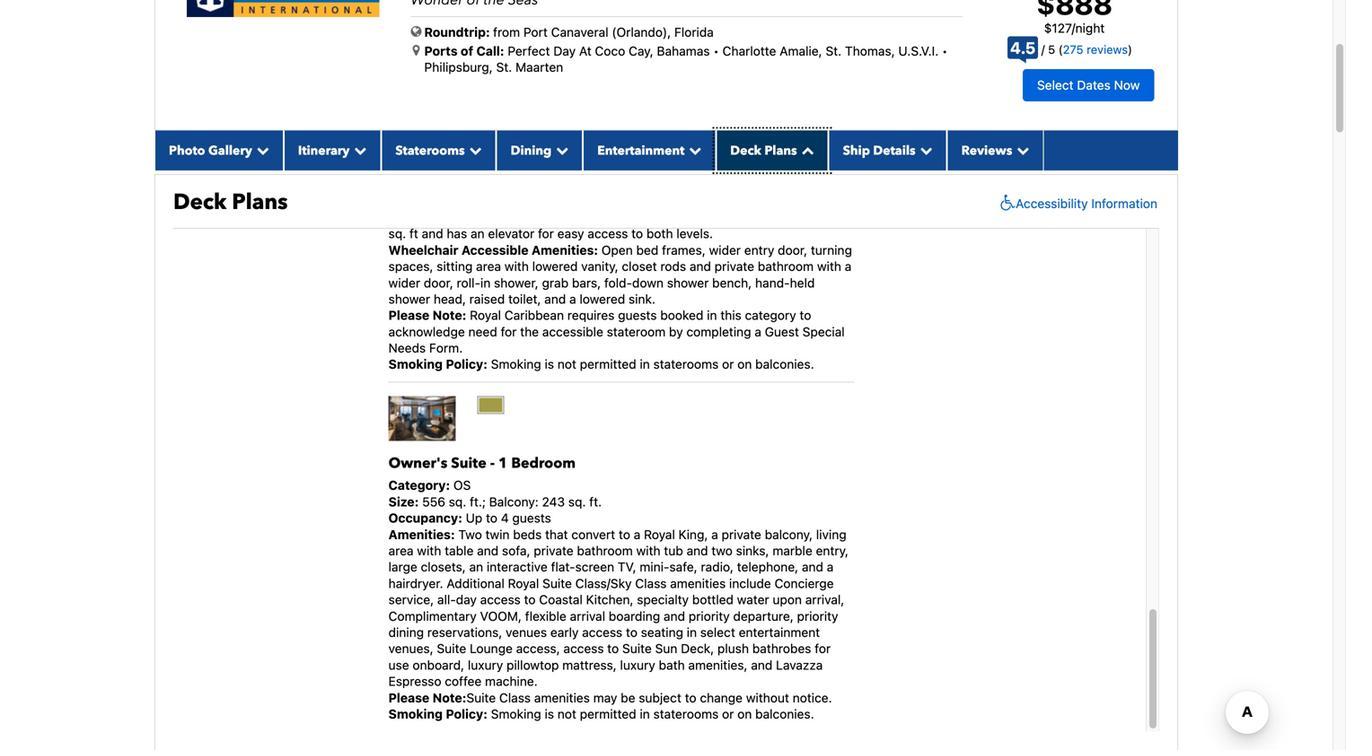 Task type: locate. For each thing, give the bounding box(es) containing it.
interactive down 'dry'
[[657, 47, 718, 62]]

select up change
[[700, 626, 735, 640]]

mattress, inside "two-decks-high stateroom with panoramic views, master bedroom with royal king size bed and bath on second level, bath with shower on main level, private balcony with chairs, dining area with dry bar, table/desk, living room sofa converts to double bed, closets, an interactive flat-screen tv, ipod docking station, mini-safe, radio, telephone, and a hairdryer. additional royal suite class/sky class amenities include concierge service, all-day access to coastal kitchen, specialty bottled water upon arrival, complimentary voom, flexible arrival boarding and priority departure, priority dining reservations, venues early access to seating in select entertainment venues, suite lounge access, access to suite sun deck, plush bathrobes for use onboard, luxury pillowtop mattress, luxury bath amenities, and lavazza espresso coffee machine."
[[444, 161, 499, 176]]

entertainment down 'ports of call: perfect day at coco cay, bahamas • charlotte amalie, st. thomas, u.s.v.i. • philipsburg, st. maarten'
[[622, 128, 703, 143]]

flexible
[[389, 112, 430, 127], [525, 609, 567, 624]]

day down table
[[456, 593, 477, 608]]

is inside two twin beds that convert to a royal king, a private balcony, living area with table and sofa, private bathroom with tub and two sinks, marble entry, large closets, an interactive flat-screen tv, mini-safe, radio, telephone, and a hairdryer. additional royal suite class/sky class amenities include concierge service, all-day access to coastal kitchen, specialty bottled water upon arrival, complimentary voom, flexible arrival boarding and priority departure, priority dining reservations, venues early access to seating in select entertainment venues, suite lounge access, access to suite sun deck, plush bathrobes for use onboard, luxury pillowtop mattress, luxury bath amenities, and lavazza espresso coffee machine. please note: suite class amenities may be subject to change without notice. smoking policy: smoking is not permitted in staterooms or on balconies.
[[545, 707, 554, 722]]

complimentary inside two twin beds that convert to a royal king, a private balcony, living area with table and sofa, private bathroom with tub and two sinks, marble entry, large closets, an interactive flat-screen tv, mini-safe, radio, telephone, and a hairdryer. additional royal suite class/sky class amenities include concierge service, all-day access to coastal kitchen, specialty bottled water upon arrival, complimentary voom, flexible arrival boarding and priority departure, priority dining reservations, venues early access to seating in select entertainment venues, suite lounge access, access to suite sun deck, plush bathrobes for use onboard, luxury pillowtop mattress, luxury bath amenities, and lavazza espresso coffee machine. please note: suite class amenities may be subject to change without notice. smoking policy: smoking is not permitted in staterooms or on balconies.
[[389, 609, 477, 624]]

main
[[804, 14, 832, 29]]

voom, inside "two-decks-high stateroom with panoramic views, master bedroom with royal king size bed and bath on second level, bath with shower on main level, private balcony with chairs, dining area with dry bar, table/desk, living room sofa converts to double bed, closets, an interactive flat-screen tv, ipod docking station, mini-safe, radio, telephone, and a hairdryer. additional royal suite class/sky class amenities include concierge service, all-day access to coastal kitchen, specialty bottled water upon arrival, complimentary voom, flexible arrival boarding and priority departure, priority dining reservations, venues early access to seating in select entertainment venues, suite lounge access, access to suite sun deck, plush bathrobes for use onboard, luxury pillowtop mattress, luxury bath amenities, and lavazza espresso coffee machine."
[[789, 96, 831, 111]]

hairdryer. down bahamas
[[682, 63, 737, 78]]

venues
[[389, 128, 430, 143], [506, 626, 547, 640]]

private up "sofa"
[[422, 30, 462, 45]]

2 staterooms from the top
[[653, 707, 719, 722]]

espresso inside "two-decks-high stateroom with panoramic views, master bedroom with royal king size bed and bath on second level, bath with shower on main level, private balcony with chairs, dining area with dry bar, table/desk, living room sofa converts to double bed, closets, an interactive flat-screen tv, ipod docking station, mini-safe, radio, telephone, and a hairdryer. additional royal suite class/sky class amenities include concierge service, all-day access to coastal kitchen, specialty bottled water upon arrival, complimentary voom, flexible arrival boarding and priority departure, priority dining reservations, venues early access to seating in select entertainment venues, suite lounge access, access to suite sun deck, plush bathrobes for use onboard, luxury pillowtop mattress, luxury bath amenities, and lavazza espresso coffee machine."
[[708, 161, 761, 176]]

sun
[[528, 145, 550, 160], [655, 642, 678, 657]]

amenities, down entertainment
[[570, 161, 630, 176]]

panoramic
[[646, 0, 707, 13]]

1 horizontal spatial venues,
[[706, 128, 751, 143]]

chevron down image left entertainment
[[552, 144, 569, 157]]

all- inside "two-decks-high stateroom with panoramic views, master bedroom with royal king size bed and bath on second level, bath with shower on main level, private balcony with chairs, dining area with dry bar, table/desk, living room sofa converts to double bed, closets, an interactive flat-screen tv, ipod docking station, mini-safe, radio, telephone, and a hairdryer. additional royal suite class/sky class amenities include concierge service, all-day access to coastal kitchen, specialty bottled water upon arrival, complimentary voom, flexible arrival boarding and priority departure, priority dining reservations, venues early access to seating in select entertainment venues, suite lounge access, access to suite sun deck, plush bathrobes for use onboard, luxury pillowtop mattress, luxury bath amenities, and lavazza espresso coffee machine."
[[732, 79, 751, 94]]

6 chevron down image from the left
[[1012, 144, 1030, 157]]

ipod
[[810, 47, 835, 62]]

hairdryer. down large
[[389, 577, 443, 591]]

departure, up entertainment
[[597, 112, 657, 127]]

category
[[745, 308, 796, 323]]

bathroom down the convert
[[577, 544, 633, 559]]

mattress, up 'may'
[[562, 658, 617, 673]]

2 vertical spatial amenities
[[534, 691, 590, 706]]

staterooms inside royal caribbean requires guests booked in this category to acknowledge need for the accessible stateroom by completing a guest special needs form. smoking policy: smoking is not permitted in staterooms or on balconies.
[[653, 357, 719, 372]]

• right u.s.v.i.
[[942, 44, 948, 58]]

area
[[622, 30, 647, 45], [476, 259, 501, 274], [389, 544, 414, 559]]

bathroom inside two twin beds that convert to a royal king, a private balcony, living area with table and sofa, private bathroom with tub and two sinks, marble entry, large closets, an interactive flat-screen tv, mini-safe, radio, telephone, and a hairdryer. additional royal suite class/sky class amenities include concierge service, all-day access to coastal kitchen, specialty bottled water upon arrival, complimentary voom, flexible arrival boarding and priority departure, priority dining reservations, venues early access to seating in select entertainment venues, suite lounge access, access to suite sun deck, plush bathrobes for use onboard, luxury pillowtop mattress, luxury bath amenities, and lavazza espresso coffee machine. please note: suite class amenities may be subject to change without notice. smoking policy: smoking is not permitted in staterooms or on balconies.
[[577, 544, 633, 559]]

0 horizontal spatial boarding
[[472, 112, 524, 127]]

1 vertical spatial guests
[[512, 511, 551, 526]]

balcony
[[465, 30, 511, 45]]

/
[[1072, 21, 1076, 35], [1042, 43, 1045, 56]]

0 horizontal spatial venues
[[389, 128, 430, 143]]

wider down "737"
[[709, 243, 741, 258]]

chevron down image up wheelchair icon
[[1012, 144, 1030, 157]]

caribbean
[[505, 308, 564, 323]]

reservations, inside two twin beds that convert to a royal king, a private balcony, living area with table and sofa, private bathroom with tub and two sinks, marble entry, large closets, an interactive flat-screen tv, mini-safe, radio, telephone, and a hairdryer. additional royal suite class/sky class amenities include concierge service, all-day access to coastal kitchen, specialty bottled water upon arrival, complimentary voom, flexible arrival boarding and priority departure, priority dining reservations, venues early access to seating in select entertainment venues, suite lounge access, access to suite sun deck, plush bathrobes for use onboard, luxury pillowtop mattress, luxury bath amenities, and lavazza espresso coffee machine. please note: suite class amenities may be subject to change without notice. smoking policy: smoking is not permitted in staterooms or on balconies.
[[427, 626, 502, 640]]

change
[[700, 691, 743, 706]]

living up entry, at the right bottom of the page
[[816, 527, 847, 542]]

0 vertical spatial tv,
[[788, 47, 806, 62]]

closets, inside "two-decks-high stateroom with panoramic views, master bedroom with royal king size bed and bath on second level, bath with shower on main level, private balcony with chairs, dining area with dry bar, table/desk, living room sofa converts to double bed, closets, an interactive flat-screen tv, ipod docking station, mini-safe, radio, telephone, and a hairdryer. additional royal suite class/sky class amenities include concierge service, all-day access to coastal kitchen, specialty bottled water upon arrival, complimentary voom, flexible arrival boarding and priority departure, priority dining reservations, venues early access to seating in select entertainment venues, suite lounge access, access to suite sun deck, plush bathrobes for use onboard, luxury pillowtop mattress, luxury bath amenities, and lavazza espresso coffee machine."
[[591, 47, 636, 62]]

/ left the 5
[[1042, 43, 1045, 56]]

1 horizontal spatial deck,
[[681, 642, 714, 657]]

0 vertical spatial guests
[[618, 308, 657, 323]]

2 permitted from the top
[[580, 707, 636, 722]]

interactive inside two twin beds that convert to a royal king, a private balcony, living area with table and sofa, private bathroom with tub and two sinks, marble entry, large closets, an interactive flat-screen tv, mini-safe, radio, telephone, and a hairdryer. additional royal suite class/sky class amenities include concierge service, all-day access to coastal kitchen, specialty bottled water upon arrival, complimentary voom, flexible arrival boarding and priority departure, priority dining reservations, venues early access to seating in select entertainment venues, suite lounge access, access to suite sun deck, plush bathrobes for use onboard, luxury pillowtop mattress, luxury bath amenities, and lavazza espresso coffee machine. please note: suite class amenities may be subject to change without notice. smoking policy: smoking is not permitted in staterooms or on balconies.
[[487, 560, 548, 575]]

a down category
[[755, 325, 762, 339]]

venues, down large
[[389, 642, 434, 657]]

0 vertical spatial concierge
[[621, 79, 680, 94]]

select
[[583, 128, 618, 143], [700, 626, 735, 640]]

5 chevron down image from the left
[[916, 144, 933, 157]]

4.5
[[1010, 38, 1036, 58]]

0 vertical spatial access,
[[389, 145, 433, 160]]

guests down sink.
[[618, 308, 657, 323]]

chevron down image for entertainment
[[685, 144, 702, 157]]

1 horizontal spatial lowered
[[580, 292, 625, 307]]

select right the dining dropdown button
[[583, 128, 618, 143]]

guests up beds
[[512, 511, 551, 526]]

easy
[[557, 226, 584, 241]]

1 vertical spatial balconies.
[[755, 707, 814, 722]]

chevron down image inside the dining dropdown button
[[552, 144, 569, 157]]

0 vertical spatial mattress,
[[444, 161, 499, 176]]

mini- inside two twin beds that convert to a royal king, a private balcony, living area with table and sofa, private bathroom with tub and two sinks, marble entry, large closets, an interactive flat-screen tv, mini-safe, radio, telephone, and a hairdryer. additional royal suite class/sky class amenities include concierge service, all-day access to coastal kitchen, specialty bottled water upon arrival, complimentary voom, flexible arrival boarding and priority departure, priority dining reservations, venues early access to seating in select entertainment venues, suite lounge access, access to suite sun deck, plush bathrobes for use onboard, luxury pillowtop mattress, luxury bath amenities, and lavazza espresso coffee machine. please note: suite class amenities may be subject to change without notice. smoking policy: smoking is not permitted in staterooms or on balconies.
[[640, 560, 670, 575]]

accessible down elevator at top left
[[462, 243, 529, 258]]

0 vertical spatial bathroom
[[758, 259, 814, 274]]

interactive down sofa, at the left bottom of page
[[487, 560, 548, 575]]

closets,
[[591, 47, 636, 62], [421, 560, 466, 575]]

bottled inside "two-decks-high stateroom with panoramic views, master bedroom with royal king size bed and bath on second level, bath with shower on main level, private balcony with chairs, dining area with dry bar, table/desk, living room sofa converts to double bed, closets, an interactive flat-screen tv, ipod docking station, mini-safe, radio, telephone, and a hairdryer. additional royal suite class/sky class amenities include concierge service, all-day access to coastal kitchen, specialty bottled water upon arrival, complimentary voom, flexible arrival boarding and priority departure, priority dining reservations, venues early access to seating in select entertainment venues, suite lounge access, access to suite sun deck, plush bathrobes for use onboard, luxury pillowtop mattress, luxury bath amenities, and lavazza espresso coffee machine."
[[542, 96, 583, 111]]

0 horizontal spatial all-
[[437, 593, 456, 608]]

0 vertical spatial mini-
[[485, 63, 514, 78]]

0 horizontal spatial accessible
[[462, 243, 529, 258]]

to left 4
[[486, 511, 498, 526]]

0 horizontal spatial area
[[389, 544, 414, 559]]

0 vertical spatial /
[[1072, 21, 1076, 35]]

plush inside "two-decks-high stateroom with panoramic views, master bedroom with royal king size bed and bath on second level, bath with shower on main level, private balcony with chairs, dining area with dry bar, table/desk, living room sofa converts to double bed, closets, an interactive flat-screen tv, ipod docking station, mini-safe, radio, telephone, and a hairdryer. additional royal suite class/sky class amenities include concierge service, all-day access to coastal kitchen, specialty bottled water upon arrival, complimentary voom, flexible arrival boarding and priority departure, priority dining reservations, venues early access to seating in select entertainment venues, suite lounge access, access to suite sun deck, plush bathrobes for use onboard, luxury pillowtop mattress, luxury bath amenities, and lavazza espresso coffee machine."
[[590, 145, 621, 160]]

and down entertainment
[[633, 161, 655, 176]]

1 chevron down image from the left
[[350, 144, 367, 157]]

chevron down image
[[252, 144, 269, 157]]

1 horizontal spatial flexible
[[525, 609, 567, 624]]

0 vertical spatial plush
[[590, 145, 621, 160]]

0 horizontal spatial machine.
[[389, 177, 441, 192]]

0 vertical spatial please
[[389, 308, 430, 323]]

royal down raised
[[470, 308, 501, 323]]

entry
[[744, 243, 775, 258]]

1 horizontal spatial radio,
[[701, 560, 734, 575]]

chevron down image inside the staterooms dropdown button
[[465, 144, 482, 157]]

please inside open bed frames, wider entry door, turning spaces, sitting area with lowered vanity, closet rods and private bathroom with a wider door, roll-in shower, grab bars, fold-down shower bench, hand-held shower head, raised toilet, and a lowered sink. please note:
[[389, 308, 430, 323]]

royal up tub
[[644, 527, 675, 542]]

staterooms
[[396, 142, 465, 159]]

1 horizontal spatial •
[[942, 44, 948, 58]]

1 horizontal spatial select
[[700, 626, 735, 640]]

wheelchair
[[470, 210, 535, 225], [389, 243, 458, 258]]

0 vertical spatial coastal
[[389, 96, 432, 111]]

0 vertical spatial lowered
[[532, 259, 578, 274]]

include
[[575, 79, 617, 94], [729, 577, 771, 591]]

1 horizontal spatial class/sky
[[575, 577, 632, 591]]

spaces,
[[389, 259, 433, 274]]

0 horizontal spatial pillowtop
[[389, 161, 441, 176]]

and right ft
[[422, 226, 443, 241]]

0 vertical spatial level,
[[650, 14, 680, 29]]

table
[[445, 544, 474, 559]]

/ for 4.5
[[1042, 43, 1045, 56]]

sun inside "two-decks-high stateroom with panoramic views, master bedroom with royal king size bed and bath on second level, bath with shower on main level, private balcony with chairs, dining area with dry bar, table/desk, living room sofa converts to double bed, closets, an interactive flat-screen tv, ipod docking station, mini-safe, radio, telephone, and a hairdryer. additional royal suite class/sky class amenities include concierge service, all-day access to coastal kitchen, specialty bottled water upon arrival, complimentary voom, flexible arrival boarding and priority departure, priority dining reservations, venues early access to seating in select entertainment venues, suite lounge access, access to suite sun deck, plush bathrobes for use onboard, luxury pillowtop mattress, luxury bath amenities, and lavazza espresso coffee machine."
[[528, 145, 550, 160]]

amenities, inside two twin beds that convert to a royal king, a private balcony, living area with table and sofa, private bathroom with tub and two sinks, marble entry, large closets, an interactive flat-screen tv, mini-safe, radio, telephone, and a hairdryer. additional royal suite class/sky class amenities include concierge service, all-day access to coastal kitchen, specialty bottled water upon arrival, complimentary voom, flexible arrival boarding and priority departure, priority dining reservations, venues early access to seating in select entertainment venues, suite lounge access, access to suite sun deck, plush bathrobes for use onboard, luxury pillowtop mattress, luxury bath amenities, and lavazza espresso coffee machine. please note: suite class amenities may be subject to change without notice. smoking policy: smoking is not permitted in staterooms or on balconies.
[[688, 658, 748, 673]]

bathrobes inside "two-decks-high stateroom with panoramic views, master bedroom with royal king size bed and bath on second level, bath with shower on main level, private balcony with chairs, dining area with dry bar, table/desk, living room sofa converts to double bed, closets, an interactive flat-screen tv, ipod docking station, mini-safe, radio, telephone, and a hairdryer. additional royal suite class/sky class amenities include concierge service, all-day access to coastal kitchen, specialty bottled water upon arrival, complimentary voom, flexible arrival boarding and priority departure, priority dining reservations, venues early access to seating in select entertainment venues, suite lounge access, access to suite sun deck, plush bathrobes for use onboard, luxury pillowtop mattress, luxury bath amenities, and lavazza espresso coffee machine."
[[625, 145, 684, 160]]

map marker image
[[413, 44, 420, 57]]

0 vertical spatial select
[[583, 128, 618, 143]]

an inside wheelchair accessible stateroom: 1852 is 737 sq. ft.; balcony 140 sq. ft and has an elevator for easy access to both levels. wheelchair accessible amenities:
[[471, 226, 485, 241]]

charlotte
[[723, 44, 776, 58]]

bathroom
[[758, 259, 814, 274], [577, 544, 633, 559]]

1 horizontal spatial wheelchair
[[470, 210, 535, 225]]

thomas,
[[845, 44, 895, 58]]

and down king,
[[687, 544, 708, 559]]

dining button
[[496, 131, 583, 170]]

kitchen, down station,
[[436, 96, 483, 111]]

lowered up grab
[[532, 259, 578, 274]]

2 please from the top
[[389, 691, 430, 706]]

1 horizontal spatial all-
[[732, 79, 751, 94]]

wheelchair accessible stateroom: 1852 is 737 sq. ft.; balcony 140 sq. ft and has an elevator for easy access to both levels. wheelchair accessible amenities:
[[389, 210, 852, 258]]

ft.;
[[762, 210, 778, 225], [470, 495, 486, 510]]

concierge down cay,
[[621, 79, 680, 94]]

bed
[[506, 14, 529, 29], [636, 243, 659, 258]]

telephone, inside "two-decks-high stateroom with panoramic views, master bedroom with royal king size bed and bath on second level, bath with shower on main level, private balcony with chairs, dining area with dry bar, table/desk, living room sofa converts to double bed, closets, an interactive flat-screen tv, ipod docking station, mini-safe, radio, telephone, and a hairdryer. additional royal suite class/sky class amenities include concierge service, all-day access to coastal kitchen, specialty bottled water upon arrival, complimentary voom, flexible arrival boarding and priority departure, priority dining reservations, venues early access to seating in select entertainment venues, suite lounge access, access to suite sun deck, plush bathrobes for use onboard, luxury pillowtop mattress, luxury bath amenities, and lavazza espresso coffee machine."
[[582, 63, 643, 78]]

include inside "two-decks-high stateroom with panoramic views, master bedroom with royal king size bed and bath on second level, bath with shower on main level, private balcony with chairs, dining area with dry bar, table/desk, living room sofa converts to double bed, closets, an interactive flat-screen tv, ipod docking station, mini-safe, radio, telephone, and a hairdryer. additional royal suite class/sky class amenities include concierge service, all-day access to coastal kitchen, specialty bottled water upon arrival, complimentary voom, flexible arrival boarding and priority departure, priority dining reservations, venues early access to seating in select entertainment venues, suite lounge access, access to suite sun deck, plush bathrobes for use onboard, luxury pillowtop mattress, luxury bath amenities, and lavazza espresso coffee machine."
[[575, 79, 617, 94]]

bars,
[[572, 276, 601, 290]]

coastal inside two twin beds that convert to a royal king, a private balcony, living area with table and sofa, private bathroom with tub and two sinks, marble entry, large closets, an interactive flat-screen tv, mini-safe, radio, telephone, and a hairdryer. additional royal suite class/sky class amenities include concierge service, all-day access to coastal kitchen, specialty bottled water upon arrival, complimentary voom, flexible arrival boarding and priority departure, priority dining reservations, venues early access to seating in select entertainment venues, suite lounge access, access to suite sun deck, plush bathrobes for use onboard, luxury pillowtop mattress, luxury bath amenities, and lavazza espresso coffee machine. please note: suite class amenities may be subject to change without notice. smoking policy: smoking is not permitted in staterooms or on balconies.
[[539, 593, 583, 608]]

0 vertical spatial radio,
[[546, 63, 579, 78]]

1 vertical spatial mini-
[[640, 560, 670, 575]]

area up large
[[389, 544, 414, 559]]

please inside two twin beds that convert to a royal king, a private balcony, living area with table and sofa, private bathroom with tub and two sinks, marble entry, large closets, an interactive flat-screen tv, mini-safe, radio, telephone, and a hairdryer. additional royal suite class/sky class amenities include concierge service, all-day access to coastal kitchen, specialty bottled water upon arrival, complimentary voom, flexible arrival boarding and priority departure, priority dining reservations, venues early access to seating in select entertainment venues, suite lounge access, access to suite sun deck, plush bathrobes for use onboard, luxury pillowtop mattress, luxury bath amenities, and lavazza espresso coffee machine. please note: suite class amenities may be subject to change without notice. smoking policy: smoking is not permitted in staterooms or on balconies.
[[389, 691, 430, 706]]

1 horizontal spatial pillowtop
[[507, 658, 559, 673]]

chevron down image for reviews
[[1012, 144, 1030, 157]]

0 horizontal spatial amenities:
[[389, 527, 455, 542]]

screen down "table/desk,"
[[745, 47, 785, 62]]

policy: inside two twin beds that convert to a royal king, a private balcony, living area with table and sofa, private bathroom with tub and two sinks, marble entry, large closets, an interactive flat-screen tv, mini-safe, radio, telephone, and a hairdryer. additional royal suite class/sky class amenities include concierge service, all-day access to coastal kitchen, specialty bottled water upon arrival, complimentary voom, flexible arrival boarding and priority departure, priority dining reservations, venues early access to seating in select entertainment venues, suite lounge access, access to suite sun deck, plush bathrobes for use onboard, luxury pillowtop mattress, luxury bath amenities, and lavazza espresso coffee machine. please note: suite class amenities may be subject to change without notice. smoking policy: smoking is not permitted in staterooms or on balconies.
[[446, 707, 488, 722]]

0 horizontal spatial flexible
[[389, 112, 430, 127]]

all- down table
[[437, 593, 456, 608]]

screen inside two twin beds that convert to a royal king, a private balcony, living area with table and sofa, private bathroom with tub and two sinks, marble entry, large closets, an interactive flat-screen tv, mini-safe, radio, telephone, and a hairdryer. additional royal suite class/sky class amenities include concierge service, all-day access to coastal kitchen, specialty bottled water upon arrival, complimentary voom, flexible arrival boarding and priority departure, priority dining reservations, venues early access to seating in select entertainment venues, suite lounge access, access to suite sun deck, plush bathrobes for use onboard, luxury pillowtop mattress, luxury bath amenities, and lavazza espresso coffee machine. please note: suite class amenities may be subject to change without notice. smoking policy: smoking is not permitted in staterooms or on balconies.
[[575, 560, 614, 575]]

1 vertical spatial an
[[471, 226, 485, 241]]

level, down panoramic
[[650, 14, 680, 29]]

0 horizontal spatial departure,
[[597, 112, 657, 127]]

$127 / night
[[1044, 21, 1105, 35]]

bathrobes
[[625, 145, 684, 160], [752, 642, 811, 657]]

1 horizontal spatial amenities,
[[688, 658, 748, 673]]

chevron down image
[[350, 144, 367, 157], [465, 144, 482, 157], [552, 144, 569, 157], [685, 144, 702, 157], [916, 144, 933, 157], [1012, 144, 1030, 157]]

ft.; left the 'balcony'
[[762, 210, 778, 225]]

1 note: from the top
[[433, 308, 467, 323]]

screen
[[745, 47, 785, 62], [575, 560, 614, 575]]

radio, down two
[[701, 560, 734, 575]]

two
[[712, 544, 733, 559]]

area inside "two-decks-high stateroom with panoramic views, master bedroom with royal king size bed and bath on second level, bath with shower on main level, private balcony with chairs, dining area with dry bar, table/desk, living room sofa converts to double bed, closets, an interactive flat-screen tv, ipod docking station, mini-safe, radio, telephone, and a hairdryer. additional royal suite class/sky class amenities include concierge service, all-day access to coastal kitchen, specialty bottled water upon arrival, complimentary voom, flexible arrival boarding and priority departure, priority dining reservations, venues early access to seating in select entertainment venues, suite lounge access, access to suite sun deck, plush bathrobes for use onboard, luxury pillowtop mattress, luxury bath amenities, and lavazza espresso coffee machine."
[[622, 30, 647, 45]]

0 vertical spatial specialty
[[486, 96, 538, 111]]

on left main at the right of page
[[786, 14, 801, 29]]

an down (orlando),
[[639, 47, 653, 62]]

with left 'dry'
[[651, 30, 675, 45]]

to up be
[[626, 626, 638, 640]]

0 vertical spatial service,
[[683, 79, 729, 94]]

not inside royal caribbean requires guests booked in this category to acknowledge need for the accessible stateroom by completing a guest special needs form. smoking policy: smoking is not permitted in staterooms or on balconies.
[[558, 357, 577, 372]]

flat- down bar,
[[721, 47, 745, 62]]

1 policy: from the top
[[446, 357, 488, 372]]

both
[[647, 226, 673, 241]]

0 horizontal spatial screen
[[575, 560, 614, 575]]

1 vertical spatial note:
[[433, 691, 467, 706]]

bath down dining
[[541, 161, 567, 176]]

complimentary inside "two-decks-high stateroom with panoramic views, master bedroom with royal king size bed and bath on second level, bath with shower on main level, private balcony with chairs, dining area with dry bar, table/desk, living room sofa converts to double bed, closets, an interactive flat-screen tv, ipod docking station, mini-safe, radio, telephone, and a hairdryer. additional royal suite class/sky class amenities include concierge service, all-day access to coastal kitchen, specialty bottled water upon arrival, complimentary voom, flexible arrival boarding and priority departure, priority dining reservations, venues early access to seating in select entertainment venues, suite lounge access, access to suite sun deck, plush bathrobes for use onboard, luxury pillowtop mattress, luxury bath amenities, and lavazza espresso coffee machine."
[[697, 96, 786, 111]]

in inside "two-decks-high stateroom with panoramic views, master bedroom with royal king size bed and bath on second level, bath with shower on main level, private balcony with chairs, dining area with dry bar, table/desk, living room sofa converts to double bed, closets, an interactive flat-screen tv, ipod docking station, mini-safe, radio, telephone, and a hairdryer. additional royal suite class/sky class amenities include concierge service, all-day access to coastal kitchen, specialty bottled water upon arrival, complimentary voom, flexible arrival boarding and priority departure, priority dining reservations, venues early access to seating in select entertainment venues, suite lounge access, access to suite sun deck, plush bathrobes for use onboard, luxury pillowtop mattress, luxury bath amenities, and lavazza espresso coffee machine."
[[570, 128, 580, 143]]

0 horizontal spatial reservations,
[[427, 626, 502, 640]]

a down the turning
[[845, 259, 852, 274]]

2 vertical spatial is
[[545, 707, 554, 722]]

bottled down 'maarten'
[[542, 96, 583, 111]]

deck down photo gallery
[[173, 188, 227, 217]]

espresso inside two twin beds that convert to a royal king, a private balcony, living area with table and sofa, private bathroom with tub and two sinks, marble entry, large closets, an interactive flat-screen tv, mini-safe, radio, telephone, and a hairdryer. additional royal suite class/sky class amenities include concierge service, all-day access to coastal kitchen, specialty bottled water upon arrival, complimentary voom, flexible arrival boarding and priority departure, priority dining reservations, venues early access to seating in select entertainment venues, suite lounge access, access to suite sun deck, plush bathrobes for use onboard, luxury pillowtop mattress, luxury bath amenities, and lavazza espresso coffee machine. please note: suite class amenities may be subject to change without notice. smoking policy: smoking is not permitted in staterooms or on balconies.
[[389, 675, 441, 689]]

1 horizontal spatial closets,
[[591, 47, 636, 62]]

1 or from the top
[[722, 357, 734, 372]]

with up second
[[619, 0, 643, 13]]

3 chevron down image from the left
[[552, 144, 569, 157]]

chevron down image for dining
[[552, 144, 569, 157]]

bath inside two twin beds that convert to a royal king, a private balcony, living area with table and sofa, private bathroom with tub and two sinks, marble entry, large closets, an interactive flat-screen tv, mini-safe, radio, telephone, and a hairdryer. additional royal suite class/sky class amenities include concierge service, all-day access to coastal kitchen, specialty bottled water upon arrival, complimentary voom, flexible arrival boarding and priority departure, priority dining reservations, venues early access to seating in select entertainment venues, suite lounge access, access to suite sun deck, plush bathrobes for use onboard, luxury pillowtop mattress, luxury bath amenities, and lavazza espresso coffee machine. please note: suite class amenities may be subject to change without notice. smoking policy: smoking is not permitted in staterooms or on balconies.
[[659, 658, 685, 673]]

lavazza inside "two-decks-high stateroom with panoramic views, master bedroom with royal king size bed and bath on second level, bath with shower on main level, private balcony with chairs, dining area with dry bar, table/desk, living room sofa converts to double bed, closets, an interactive flat-screen tv, ipod docking station, mini-safe, radio, telephone, and a hairdryer. additional royal suite class/sky class amenities include concierge service, all-day access to coastal kitchen, specialty bottled water upon arrival, complimentary voom, flexible arrival boarding and priority departure, priority dining reservations, venues early access to seating in select entertainment venues, suite lounge access, access to suite sun deck, plush bathrobes for use onboard, luxury pillowtop mattress, luxury bath amenities, and lavazza espresso coffee machine."
[[658, 161, 705, 176]]

photo gallery
[[169, 142, 252, 159]]

1 vertical spatial deck plans
[[173, 188, 288, 217]]

living
[[794, 30, 824, 45], [816, 527, 847, 542]]

1 vertical spatial pillowtop
[[507, 658, 559, 673]]

rods
[[660, 259, 686, 274]]

class/sky
[[421, 79, 478, 94], [575, 577, 632, 591]]

private up bench,
[[715, 259, 754, 274]]

deck, inside "two-decks-high stateroom with panoramic views, master bedroom with royal king size bed and bath on second level, bath with shower on main level, private balcony with chairs, dining area with dry bar, table/desk, living room sofa converts to double bed, closets, an interactive flat-screen tv, ipod docking station, mini-safe, radio, telephone, and a hairdryer. additional royal suite class/sky class amenities include concierge service, all-day access to coastal kitchen, specialty bottled water upon arrival, complimentary voom, flexible arrival boarding and priority departure, priority dining reservations, venues early access to seating in select entertainment venues, suite lounge access, access to suite sun deck, plush bathrobes for use onboard, luxury pillowtop mattress, luxury bath amenities, and lavazza espresso coffee machine."
[[553, 145, 587, 160]]

$127
[[1044, 21, 1072, 35]]

0 horizontal spatial day
[[456, 593, 477, 608]]

1 not from the top
[[558, 357, 577, 372]]

1 vertical spatial radio,
[[701, 560, 734, 575]]

chevron down image inside reviews "dropdown button"
[[1012, 144, 1030, 157]]

occupancy:
[[389, 511, 462, 526]]

0 horizontal spatial hairdryer.
[[389, 577, 443, 591]]

for inside "two-decks-high stateroom with panoramic views, master bedroom with royal king size bed and bath on second level, bath with shower on main level, private balcony with chairs, dining area with dry bar, table/desk, living room sofa converts to double bed, closets, an interactive flat-screen tv, ipod docking station, mini-safe, radio, telephone, and a hairdryer. additional royal suite class/sky class amenities include concierge service, all-day access to coastal kitchen, specialty bottled water upon arrival, complimentary voom, flexible arrival boarding and priority departure, priority dining reservations, venues early access to seating in select entertainment venues, suite lounge access, access to suite sun deck, plush bathrobes for use onboard, luxury pillowtop mattress, luxury bath amenities, and lavazza espresso coffee machine."
[[687, 145, 703, 160]]

0 horizontal spatial kitchen,
[[436, 96, 483, 111]]

0 horizontal spatial arrival,
[[655, 96, 694, 111]]

on
[[587, 14, 601, 29], [786, 14, 801, 29], [738, 357, 752, 372], [738, 707, 752, 722]]

dining
[[511, 142, 552, 159]]

0 vertical spatial onboard,
[[731, 145, 783, 160]]

additional inside "two-decks-high stateroom with panoramic views, master bedroom with royal king size bed and bath on second level, bath with shower on main level, private balcony with chairs, dining area with dry bar, table/desk, living room sofa converts to double bed, closets, an interactive flat-screen tv, ipod docking station, mini-safe, radio, telephone, and a hairdryer. additional royal suite class/sky class amenities include concierge service, all-day access to coastal kitchen, specialty bottled water upon arrival, complimentary voom, flexible arrival boarding and priority departure, priority dining reservations, venues early access to seating in select entertainment venues, suite lounge access, access to suite sun deck, plush bathrobes for use onboard, luxury pillowtop mattress, luxury bath amenities, and lavazza espresso coffee machine."
[[740, 63, 798, 78]]

closets, down table
[[421, 560, 466, 575]]

737
[[716, 210, 738, 225]]

2 balconies. from the top
[[755, 707, 814, 722]]

st.
[[826, 44, 842, 58], [496, 60, 512, 75]]

amenities
[[516, 79, 572, 94], [670, 577, 726, 591], [534, 691, 590, 706]]

flat-
[[721, 47, 745, 62], [551, 560, 575, 575]]

0 vertical spatial hairdryer.
[[682, 63, 737, 78]]

2 or from the top
[[722, 707, 734, 722]]

area inside two twin beds that convert to a royal king, a private balcony, living area with table and sofa, private bathroom with tub and two sinks, marble entry, large closets, an interactive flat-screen tv, mini-safe, radio, telephone, and a hairdryer. additional royal suite class/sky class amenities include concierge service, all-day access to coastal kitchen, specialty bottled water upon arrival, complimentary voom, flexible arrival boarding and priority departure, priority dining reservations, venues early access to seating in select entertainment venues, suite lounge access, access to suite sun deck, plush bathrobes for use onboard, luxury pillowtop mattress, luxury bath amenities, and lavazza espresso coffee machine. please note: suite class amenities may be subject to change without notice. smoking policy: smoking is not permitted in staterooms or on balconies.
[[389, 544, 414, 559]]

shower up "table/desk,"
[[741, 14, 783, 29]]

0 vertical spatial shower
[[741, 14, 783, 29]]

amenities:
[[532, 243, 598, 258], [389, 527, 455, 542]]

shower inside "two-decks-high stateroom with panoramic views, master bedroom with royal king size bed and bath on second level, bath with shower on main level, private balcony with chairs, dining area with dry bar, table/desk, living room sofa converts to double bed, closets, an interactive flat-screen tv, ipod docking station, mini-safe, radio, telephone, and a hairdryer. additional royal suite class/sky class amenities include concierge service, all-day access to coastal kitchen, specialty bottled water upon arrival, complimentary voom, flexible arrival boarding and priority departure, priority dining reservations, venues early access to seating in select entertainment venues, suite lounge access, access to suite sun deck, plush bathrobes for use onboard, luxury pillowtop mattress, luxury bath amenities, and lavazza espresso coffee machine."
[[741, 14, 783, 29]]

0 horizontal spatial upon
[[622, 96, 651, 111]]

is inside royal caribbean requires guests booked in this category to acknowledge need for the accessible stateroom by completing a guest special needs form. smoking policy: smoking is not permitted in staterooms or on balconies.
[[545, 357, 554, 372]]

roll-
[[457, 276, 480, 290]]

safe,
[[514, 63, 542, 78], [669, 560, 698, 575]]

0 vertical spatial door,
[[778, 243, 808, 258]]

venues, inside two twin beds that convert to a royal king, a private balcony, living area with table and sofa, private bathroom with tub and two sinks, marble entry, large closets, an interactive flat-screen tv, mini-safe, radio, telephone, and a hairdryer. additional royal suite class/sky class amenities include concierge service, all-day access to coastal kitchen, specialty bottled water upon arrival, complimentary voom, flexible arrival boarding and priority departure, priority dining reservations, venues early access to seating in select entertainment venues, suite lounge access, access to suite sun deck, plush bathrobes for use onboard, luxury pillowtop mattress, luxury bath amenities, and lavazza espresso coffee machine. please note: suite class amenities may be subject to change without notice. smoking policy: smoking is not permitted in staterooms or on balconies.
[[389, 642, 434, 657]]

0 vertical spatial class
[[481, 79, 513, 94]]

wider down spaces,
[[389, 276, 420, 290]]

service, down 'ports of call: perfect day at coco cay, bahamas • charlotte amalie, st. thomas, u.s.v.i. • philipsburg, st. maarten'
[[683, 79, 729, 94]]

lounge
[[788, 128, 831, 143], [470, 642, 513, 657]]

0 horizontal spatial class/sky
[[421, 79, 478, 94]]

0 vertical spatial bottled
[[542, 96, 583, 111]]

a inside royal caribbean requires guests booked in this category to acknowledge need for the accessible stateroom by completing a guest special needs form. smoking policy: smoking is not permitted in staterooms or on balconies.
[[755, 325, 762, 339]]

radio, inside "two-decks-high stateroom with panoramic views, master bedroom with royal king size bed and bath on second level, bath with shower on main level, private balcony with chairs, dining area with dry bar, table/desk, living room sofa converts to double bed, closets, an interactive flat-screen tv, ipod docking station, mini-safe, radio, telephone, and a hairdryer. additional royal suite class/sky class amenities include concierge service, all-day access to coastal kitchen, specialty bottled water upon arrival, complimentary voom, flexible arrival boarding and priority departure, priority dining reservations, venues early access to seating in select entertainment venues, suite lounge access, access to suite sun deck, plush bathrobes for use onboard, luxury pillowtop mattress, luxury bath amenities, and lavazza espresso coffee machine."
[[546, 63, 579, 78]]

marble
[[773, 544, 813, 559]]

0 vertical spatial staterooms
[[653, 357, 719, 372]]

deck plans up "737"
[[730, 142, 797, 159]]

specialty down 'maarten'
[[486, 96, 538, 111]]

sun down 'maarten'
[[528, 145, 550, 160]]

boarding inside two twin beds that convert to a royal king, a private balcony, living area with table and sofa, private bathroom with tub and two sinks, marble entry, large closets, an interactive flat-screen tv, mini-safe, radio, telephone, and a hairdryer. additional royal suite class/sky class amenities include concierge service, all-day access to coastal kitchen, specialty bottled water upon arrival, complimentary voom, flexible arrival boarding and priority departure, priority dining reservations, venues early access to seating in select entertainment venues, suite lounge access, access to suite sun deck, plush bathrobes for use onboard, luxury pillowtop mattress, luxury bath amenities, and lavazza espresso coffee machine. please note: suite class amenities may be subject to change without notice. smoking policy: smoking is not permitted in staterooms or on balconies.
[[609, 609, 660, 624]]

2 chevron down image from the left
[[465, 144, 482, 157]]

1 horizontal spatial arrival
[[570, 609, 605, 624]]

1 vertical spatial arrival,
[[805, 593, 845, 608]]

deck, up change
[[681, 642, 714, 657]]

1
[[498, 454, 508, 474]]

pillowtop inside two twin beds that convert to a royal king, a private balcony, living area with table and sofa, private bathroom with tub and two sinks, marble entry, large closets, an interactive flat-screen tv, mini-safe, radio, telephone, and a hairdryer. additional royal suite class/sky class amenities include concierge service, all-day access to coastal kitchen, specialty bottled water upon arrival, complimentary voom, flexible arrival boarding and priority departure, priority dining reservations, venues early access to seating in select entertainment venues, suite lounge access, access to suite sun deck, plush bathrobes for use onboard, luxury pillowtop mattress, luxury bath amenities, and lavazza espresso coffee machine. please note: suite class amenities may be subject to change without notice. smoking policy: smoking is not permitted in staterooms or on balconies.
[[507, 658, 559, 673]]

chevron up image
[[797, 144, 814, 157]]

day
[[751, 79, 772, 94], [456, 593, 477, 608]]

•
[[713, 44, 719, 58], [942, 44, 948, 58]]

0 horizontal spatial guests
[[512, 511, 551, 526]]

an inside "two-decks-high stateroom with panoramic views, master bedroom with royal king size bed and bath on second level, bath with shower on main level, private balcony with chairs, dining area with dry bar, table/desk, living room sofa converts to double bed, closets, an interactive flat-screen tv, ipod docking station, mini-safe, radio, telephone, and a hairdryer. additional royal suite class/sky class amenities include concierge service, all-day access to coastal kitchen, specialty bottled water upon arrival, complimentary voom, flexible arrival boarding and priority departure, priority dining reservations, venues early access to seating in select entertainment venues, suite lounge access, access to suite sun deck, plush bathrobes for use onboard, luxury pillowtop mattress, luxury bath amenities, and lavazza espresso coffee machine."
[[639, 47, 653, 62]]

concierge
[[621, 79, 680, 94], [775, 577, 834, 591]]

a down entry, at the right bottom of the page
[[827, 560, 834, 575]]

4 chevron down image from the left
[[685, 144, 702, 157]]

seating down 'maarten'
[[524, 128, 566, 143]]

shower,
[[494, 276, 539, 290]]

deck plans inside dropdown button
[[730, 142, 797, 159]]

st. down call: at top
[[496, 60, 512, 75]]

1 vertical spatial bathroom
[[577, 544, 633, 559]]

2 vertical spatial area
[[389, 544, 414, 559]]

level,
[[650, 14, 680, 29], [389, 30, 419, 45]]

0 horizontal spatial wider
[[389, 276, 420, 290]]

access
[[775, 79, 815, 94], [465, 128, 505, 143], [436, 145, 476, 160], [588, 226, 628, 241], [480, 593, 521, 608], [582, 626, 623, 640], [564, 642, 604, 657]]

radio, down day on the left top
[[546, 63, 579, 78]]

arrival inside two twin beds that convert to a royal king, a private balcony, living area with table and sofa, private bathroom with tub and two sinks, marble entry, large closets, an interactive flat-screen tv, mini-safe, radio, telephone, and a hairdryer. additional royal suite class/sky class amenities include concierge service, all-day access to coastal kitchen, specialty bottled water upon arrival, complimentary voom, flexible arrival boarding and priority departure, priority dining reservations, venues early access to seating in select entertainment venues, suite lounge access, access to suite sun deck, plush bathrobes for use onboard, luxury pillowtop mattress, luxury bath amenities, and lavazza espresso coffee machine. please note: suite class amenities may be subject to change without notice. smoking policy: smoking is not permitted in staterooms or on balconies.
[[570, 609, 605, 624]]

arrival
[[433, 112, 469, 127], [570, 609, 605, 624]]

staterooms inside two twin beds that convert to a royal king, a private balcony, living area with table and sofa, private bathroom with tub and two sinks, marble entry, large closets, an interactive flat-screen tv, mini-safe, radio, telephone, and a hairdryer. additional royal suite class/sky class amenities include concierge service, all-day access to coastal kitchen, specialty bottled water upon arrival, complimentary voom, flexible arrival boarding and priority departure, priority dining reservations, venues early access to seating in select entertainment venues, suite lounge access, access to suite sun deck, plush bathrobes for use onboard, luxury pillowtop mattress, luxury bath amenities, and lavazza espresso coffee machine. please note: suite class amenities may be subject to change without notice. smoking policy: smoking is not permitted in staterooms or on balconies.
[[653, 707, 719, 722]]

accessible
[[542, 325, 603, 339]]

for right entertainment
[[687, 145, 703, 160]]

1 vertical spatial venues
[[506, 626, 547, 640]]

pillowtop inside "two-decks-high stateroom with panoramic views, master bedroom with royal king size bed and bath on second level, bath with shower on main level, private balcony with chairs, dining area with dry bar, table/desk, living room sofa converts to double bed, closets, an interactive flat-screen tv, ipod docking station, mini-safe, radio, telephone, and a hairdryer. additional royal suite class/sky class amenities include concierge service, all-day access to coastal kitchen, specialty bottled water upon arrival, complimentary voom, flexible arrival boarding and priority departure, priority dining reservations, venues early access to seating in select entertainment venues, suite lounge access, access to suite sun deck, plush bathrobes for use onboard, luxury pillowtop mattress, luxury bath amenities, and lavazza espresso coffee machine."
[[389, 161, 441, 176]]

bathrobes up 'without'
[[752, 642, 811, 657]]

2 not from the top
[[558, 707, 577, 722]]

amenities down 'maarten'
[[516, 79, 572, 94]]

itinerary button
[[284, 131, 381, 170]]

priority up entertainment dropdown button
[[661, 112, 702, 127]]

door, right entry
[[778, 243, 808, 258]]

on down completing
[[738, 357, 752, 372]]

globe image
[[411, 25, 422, 38]]

1 please from the top
[[389, 308, 430, 323]]

seating up subject
[[641, 626, 683, 640]]

1 horizontal spatial bottled
[[692, 593, 734, 608]]

deck
[[730, 142, 761, 159], [173, 188, 227, 217]]

reviews
[[1087, 43, 1128, 56]]

1 permitted from the top
[[580, 357, 636, 372]]

suite
[[389, 79, 418, 94], [755, 128, 784, 143], [495, 145, 524, 160], [451, 454, 487, 474], [543, 577, 572, 591], [437, 642, 466, 657], [622, 642, 652, 657], [467, 691, 496, 706]]

requires
[[567, 308, 615, 323]]

boarding
[[472, 112, 524, 127], [609, 609, 660, 624]]

a inside "two-decks-high stateroom with panoramic views, master bedroom with royal king size bed and bath on second level, bath with shower on main level, private balcony with chairs, dining area with dry bar, table/desk, living room sofa converts to double bed, closets, an interactive flat-screen tv, ipod docking station, mini-safe, radio, telephone, and a hairdryer. additional royal suite class/sky class amenities include concierge service, all-day access to coastal kitchen, specialty bottled water upon arrival, complimentary voom, flexible arrival boarding and priority departure, priority dining reservations, venues early access to seating in select entertainment venues, suite lounge access, access to suite sun deck, plush bathrobes for use onboard, luxury pillowtop mattress, luxury bath amenities, and lavazza espresso coffee machine."
[[672, 63, 679, 78]]

arrival, down entry, at the right bottom of the page
[[805, 593, 845, 608]]

shower down spaces,
[[389, 292, 430, 307]]

private inside open bed frames, wider entry door, turning spaces, sitting area with lowered vanity, closet rods and private bathroom with a wider door, roll-in shower, grab bars, fold-down shower bench, hand-held shower head, raised toilet, and a lowered sink. please note:
[[715, 259, 754, 274]]

1 vertical spatial complimentary
[[389, 609, 477, 624]]

sun up subject
[[655, 642, 678, 657]]

bed up closet
[[636, 243, 659, 258]]

sofa,
[[502, 544, 530, 559]]

0 vertical spatial screen
[[745, 47, 785, 62]]

0 horizontal spatial bathroom
[[577, 544, 633, 559]]

1 vertical spatial coffee
[[445, 675, 482, 689]]

additional
[[740, 63, 798, 78], [447, 577, 505, 591]]

balcony:
[[489, 495, 539, 510]]

chevron down image inside 'ship details' dropdown button
[[916, 144, 933, 157]]

bed inside open bed frames, wider entry door, turning spaces, sitting area with lowered vanity, closet rods and private bathroom with a wider door, roll-in shower, grab bars, fold-down shower bench, hand-held shower head, raised toilet, and a lowered sink. please note:
[[636, 243, 659, 258]]

1 vertical spatial seating
[[641, 626, 683, 640]]

1 vertical spatial screen
[[575, 560, 614, 575]]

to down 'maarten'
[[509, 128, 520, 143]]

onboard,
[[731, 145, 783, 160], [413, 658, 464, 673]]

sinks,
[[736, 544, 769, 559]]

0 vertical spatial amenities,
[[570, 161, 630, 176]]

1 vertical spatial ft.;
[[470, 495, 486, 510]]

bed inside "two-decks-high stateroom with panoramic views, master bedroom with royal king size bed and bath on second level, bath with shower on main level, private balcony with chairs, dining area with dry bar, table/desk, living room sofa converts to double bed, closets, an interactive flat-screen tv, ipod docking station, mini-safe, radio, telephone, and a hairdryer. additional royal suite class/sky class amenities include concierge service, all-day access to coastal kitchen, specialty bottled water upon arrival, complimentary voom, flexible arrival boarding and priority departure, priority dining reservations, venues early access to seating in select entertainment venues, suite lounge access, access to suite sun deck, plush bathrobes for use onboard, luxury pillowtop mattress, luxury bath amenities, and lavazza espresso coffee machine."
[[506, 14, 529, 29]]

a up two
[[711, 527, 718, 542]]

amenities, inside "two-decks-high stateroom with panoramic views, master bedroom with royal king size bed and bath on second level, bath with shower on main level, private balcony with chairs, dining area with dry bar, table/desk, living room sofa converts to double bed, closets, an interactive flat-screen tv, ipod docking station, mini-safe, radio, telephone, and a hairdryer. additional royal suite class/sky class amenities include concierge service, all-day access to coastal kitchen, specialty bottled water upon arrival, complimentary voom, flexible arrival boarding and priority departure, priority dining reservations, venues early access to seating in select entertainment venues, suite lounge access, access to suite sun deck, plush bathrobes for use onboard, luxury pillowtop mattress, luxury bath amenities, and lavazza espresso coffee machine."
[[570, 161, 630, 176]]

safe, down tub
[[669, 560, 698, 575]]

seating inside "two-decks-high stateroom with panoramic views, master bedroom with royal king size bed and bath on second level, bath with shower on main level, private balcony with chairs, dining area with dry bar, table/desk, living room sofa converts to double bed, closets, an interactive flat-screen tv, ipod docking station, mini-safe, radio, telephone, and a hairdryer. additional royal suite class/sky class amenities include concierge service, all-day access to coastal kitchen, specialty bottled water upon arrival, complimentary voom, flexible arrival boarding and priority departure, priority dining reservations, venues early access to seating in select entertainment venues, suite lounge access, access to suite sun deck, plush bathrobes for use onboard, luxury pillowtop mattress, luxury bath amenities, and lavazza espresso coffee machine."
[[524, 128, 566, 143]]

1 horizontal spatial boarding
[[609, 609, 660, 624]]

philipsburg,
[[424, 60, 493, 75]]

coffee inside "two-decks-high stateroom with panoramic views, master bedroom with royal king size bed and bath on second level, bath with shower on main level, private balcony with chairs, dining area with dry bar, table/desk, living room sofa converts to double bed, closets, an interactive flat-screen tv, ipod docking station, mini-safe, radio, telephone, and a hairdryer. additional royal suite class/sky class amenities include concierge service, all-day access to coastal kitchen, specialty bottled water upon arrival, complimentary voom, flexible arrival boarding and priority departure, priority dining reservations, venues early access to seating in select entertainment venues, suite lounge access, access to suite sun deck, plush bathrobes for use onboard, luxury pillowtop mattress, luxury bath amenities, and lavazza espresso coffee machine."
[[765, 161, 802, 176]]

entertainment inside two twin beds that convert to a royal king, a private balcony, living area with table and sofa, private bathroom with tub and two sinks, marble entry, large closets, an interactive flat-screen tv, mini-safe, radio, telephone, and a hairdryer. additional royal suite class/sky class amenities include concierge service, all-day access to coastal kitchen, specialty bottled water upon arrival, complimentary voom, flexible arrival boarding and priority departure, priority dining reservations, venues early access to seating in select entertainment venues, suite lounge access, access to suite sun deck, plush bathrobes for use onboard, luxury pillowtop mattress, luxury bath amenities, and lavazza espresso coffee machine. please note: suite class amenities may be subject to change without notice. smoking policy: smoking is not permitted in staterooms or on balconies.
[[739, 626, 820, 640]]

chevron down image inside itinerary dropdown button
[[350, 144, 367, 157]]

upon up entertainment
[[622, 96, 651, 111]]

0 horizontal spatial lavazza
[[658, 161, 705, 176]]

guests inside royal caribbean requires guests booked in this category to acknowledge need for the accessible stateroom by completing a guest special needs form. smoking policy: smoking is not permitted in staterooms or on balconies.
[[618, 308, 657, 323]]

1 vertical spatial not
[[558, 707, 577, 722]]

an right the has
[[471, 226, 485, 241]]

0 horizontal spatial water
[[587, 96, 619, 111]]

1 vertical spatial coastal
[[539, 593, 583, 608]]

venues, up "737"
[[706, 128, 751, 143]]

concierge down marble at the right bottom
[[775, 577, 834, 591]]

for inside royal caribbean requires guests booked in this category to acknowledge need for the accessible stateroom by completing a guest special needs form. smoking policy: smoking is not permitted in staterooms or on balconies.
[[501, 325, 517, 339]]

chevron down image inside entertainment dropdown button
[[685, 144, 702, 157]]

flexible down sofa, at the left bottom of page
[[525, 609, 567, 624]]

priority down entry, at the right bottom of the page
[[797, 609, 838, 624]]

/ for $127
[[1072, 21, 1076, 35]]

0 vertical spatial closets,
[[591, 47, 636, 62]]

bed,
[[562, 47, 588, 62]]

telephone, inside two twin beds that convert to a royal king, a private balcony, living area with table and sofa, private bathroom with tub and two sinks, marble entry, large closets, an interactive flat-screen tv, mini-safe, radio, telephone, and a hairdryer. additional royal suite class/sky class amenities include concierge service, all-day access to coastal kitchen, specialty bottled water upon arrival, complimentary voom, flexible arrival boarding and priority departure, priority dining reservations, venues early access to seating in select entertainment venues, suite lounge access, access to suite sun deck, plush bathrobes for use onboard, luxury pillowtop mattress, luxury bath amenities, and lavazza espresso coffee machine. please note: suite class amenities may be subject to change without notice. smoking policy: smoking is not permitted in staterooms or on balconies.
[[737, 560, 799, 575]]

1 horizontal spatial departure,
[[733, 609, 794, 624]]

concierge inside two twin beds that convert to a royal king, a private balcony, living area with table and sofa, private bathroom with tub and two sinks, marble entry, large closets, an interactive flat-screen tv, mini-safe, radio, telephone, and a hairdryer. additional royal suite class/sky class amenities include concierge service, all-day access to coastal kitchen, specialty bottled water upon arrival, complimentary voom, flexible arrival boarding and priority departure, priority dining reservations, venues early access to seating in select entertainment venues, suite lounge access, access to suite sun deck, plush bathrobes for use onboard, luxury pillowtop mattress, luxury bath amenities, and lavazza espresso coffee machine. please note: suite class amenities may be subject to change without notice. smoking policy: smoking is not permitted in staterooms or on balconies.
[[775, 577, 834, 591]]

water inside "two-decks-high stateroom with panoramic views, master bedroom with royal king size bed and bath on second level, bath with shower on main level, private balcony with chairs, dining area with dry bar, table/desk, living room sofa converts to double bed, closets, an interactive flat-screen tv, ipod docking station, mini-safe, radio, telephone, and a hairdryer. additional royal suite class/sky class amenities include concierge service, all-day access to coastal kitchen, specialty bottled water upon arrival, complimentary voom, flexible arrival boarding and priority departure, priority dining reservations, venues early access to seating in select entertainment venues, suite lounge access, access to suite sun deck, plush bathrobes for use onboard, luxury pillowtop mattress, luxury bath amenities, and lavazza espresso coffee machine."
[[587, 96, 619, 111]]

0 horizontal spatial coastal
[[389, 96, 432, 111]]

0 horizontal spatial telephone,
[[582, 63, 643, 78]]

deck plans down gallery
[[173, 188, 288, 217]]

note: inside open bed frames, wider entry door, turning spaces, sitting area with lowered vanity, closet rods and private bathroom with a wider door, roll-in shower, grab bars, fold-down shower bench, hand-held shower head, raised toilet, and a lowered sink. please note:
[[433, 308, 467, 323]]

ft.; up up
[[470, 495, 486, 510]]

area down second
[[622, 30, 647, 45]]

0 horizontal spatial wheelchair
[[389, 243, 458, 258]]

0 vertical spatial kitchen,
[[436, 96, 483, 111]]

/ inside 4.5 / 5 ( 275 reviews )
[[1042, 43, 1045, 56]]

lavazza
[[658, 161, 705, 176], [776, 658, 823, 673]]

1 horizontal spatial mini-
[[640, 560, 670, 575]]

stateroom
[[557, 0, 615, 13], [607, 325, 666, 339]]

1 horizontal spatial bathrobes
[[752, 642, 811, 657]]

1 vertical spatial amenities,
[[688, 658, 748, 673]]

1 balconies. from the top
[[755, 357, 814, 372]]

radio,
[[546, 63, 579, 78], [701, 560, 734, 575]]

deck plans button
[[716, 131, 829, 170]]

staterooms button
[[381, 131, 496, 170]]

u.s.v.i.
[[899, 44, 939, 58]]

living down main at the right of page
[[794, 30, 824, 45]]

flexible inside two twin beds that convert to a royal king, a private balcony, living area with table and sofa, private bathroom with tub and two sinks, marble entry, large closets, an interactive flat-screen tv, mini-safe, radio, telephone, and a hairdryer. additional royal suite class/sky class amenities include concierge service, all-day access to coastal kitchen, specialty bottled water upon arrival, complimentary voom, flexible arrival boarding and priority departure, priority dining reservations, venues early access to seating in select entertainment venues, suite lounge access, access to suite sun deck, plush bathrobes for use onboard, luxury pillowtop mattress, luxury bath amenities, and lavazza espresso coffee machine. please note: suite class amenities may be subject to change without notice. smoking policy: smoking is not permitted in staterooms or on balconies.
[[525, 609, 567, 624]]

amenities: inside wheelchair accessible stateroom: 1852 is 737 sq. ft.; balcony 140 sq. ft and has an elevator for easy access to both levels. wheelchair accessible amenities:
[[532, 243, 598, 258]]

royal caribbean image
[[187, 0, 379, 17]]

day down charlotte
[[751, 79, 772, 94]]

1 horizontal spatial guests
[[618, 308, 657, 323]]

is inside wheelchair accessible stateroom: 1852 is 737 sq. ft.; balcony 140 sq. ft and has an elevator for easy access to both levels. wheelchair accessible amenities:
[[703, 210, 713, 225]]

plans
[[765, 142, 797, 159], [232, 188, 288, 217]]

level, up room
[[389, 30, 419, 45]]

1 horizontal spatial safe,
[[669, 560, 698, 575]]

class inside "two-decks-high stateroom with panoramic views, master bedroom with royal king size bed and bath on second level, bath with shower on main level, private balcony with chairs, dining area with dry bar, table/desk, living room sofa converts to double bed, closets, an interactive flat-screen tv, ipod docking station, mini-safe, radio, telephone, and a hairdryer. additional royal suite class/sky class amenities include concierge service, all-day access to coastal kitchen, specialty bottled water upon arrival, complimentary voom, flexible arrival boarding and priority departure, priority dining reservations, venues early access to seating in select entertainment venues, suite lounge access, access to suite sun deck, plush bathrobes for use onboard, luxury pillowtop mattress, luxury bath amenities, and lavazza espresso coffee machine."
[[481, 79, 513, 94]]

1 staterooms from the top
[[653, 357, 719, 372]]

2 policy: from the top
[[446, 707, 488, 722]]

2 note: from the top
[[433, 691, 467, 706]]

to up special
[[800, 308, 811, 323]]

additional inside two twin beds that convert to a royal king, a private balcony, living area with table and sofa, private bathroom with tub and two sinks, marble entry, large closets, an interactive flat-screen tv, mini-safe, radio, telephone, and a hairdryer. additional royal suite class/sky class amenities include concierge service, all-day access to coastal kitchen, specialty bottled water upon arrival, complimentary voom, flexible arrival boarding and priority departure, priority dining reservations, venues early access to seating in select entertainment venues, suite lounge access, access to suite sun deck, plush bathrobes for use onboard, luxury pillowtop mattress, luxury bath amenities, and lavazza espresso coffee machine. please note: suite class amenities may be subject to change without notice. smoking policy: smoking is not permitted in staterooms or on balconies.
[[447, 577, 505, 591]]

for up notice.
[[815, 642, 831, 657]]

toilet,
[[508, 292, 541, 307]]

florida
[[674, 25, 714, 40]]



Task type: vqa. For each thing, say whether or not it's contained in the screenshot.
first Person from the right
no



Task type: describe. For each thing, give the bounding box(es) containing it.
amenities: inside category: os size: 556 sq. ft.; balcony: 243 sq. ft. occupancy: up to 4 guests amenities:
[[389, 527, 455, 542]]

category:
[[389, 478, 450, 493]]

for inside wheelchair accessible stateroom: 1852 is 737 sq. ft.; balcony 140 sq. ft and has an elevator for easy access to both levels. wheelchair accessible amenities:
[[538, 226, 554, 241]]

with down the turning
[[817, 259, 841, 274]]

(orlando),
[[612, 25, 671, 40]]

high
[[528, 0, 553, 13]]

owner's
[[389, 454, 448, 474]]

4
[[501, 511, 509, 526]]

556
[[422, 495, 445, 510]]

1 • from the left
[[713, 44, 719, 58]]

concierge inside "two-decks-high stateroom with panoramic views, master bedroom with royal king size bed and bath on second level, bath with shower on main level, private balcony with chairs, dining area with dry bar, table/desk, living room sofa converts to double bed, closets, an interactive flat-screen tv, ipod docking station, mini-safe, radio, telephone, and a hairdryer. additional royal suite class/sky class amenities include concierge service, all-day access to coastal kitchen, specialty bottled water upon arrival, complimentary voom, flexible arrival boarding and priority departure, priority dining reservations, venues early access to seating in select entertainment venues, suite lounge access, access to suite sun deck, plush bathrobes for use onboard, luxury pillowtop mattress, luxury bath amenities, and lavazza espresso coffee machine."
[[621, 79, 680, 94]]

a down the bars,
[[569, 292, 576, 307]]

and down grab
[[544, 292, 566, 307]]

dining inside two twin beds that convert to a royal king, a private balcony, living area with table and sofa, private bathroom with tub and two sinks, marble entry, large closets, an interactive flat-screen tv, mini-safe, radio, telephone, and a hairdryer. additional royal suite class/sky class amenities include concierge service, all-day access to coastal kitchen, specialty bottled water upon arrival, complimentary voom, flexible arrival boarding and priority departure, priority dining reservations, venues early access to seating in select entertainment venues, suite lounge access, access to suite sun deck, plush bathrobes for use onboard, luxury pillowtop mattress, luxury bath amenities, and lavazza espresso coffee machine. please note: suite class amenities may be subject to change without notice. smoking policy: smoking is not permitted in staterooms or on balconies.
[[389, 626, 424, 640]]

private up sinks,
[[722, 527, 761, 542]]

radio, inside two twin beds that convert to a royal king, a private balcony, living area with table and sofa, private bathroom with tub and two sinks, marble entry, large closets, an interactive flat-screen tv, mini-safe, radio, telephone, and a hairdryer. additional royal suite class/sky class amenities include concierge service, all-day access to coastal kitchen, specialty bottled water upon arrival, complimentary voom, flexible arrival boarding and priority departure, priority dining reservations, venues early access to seating in select entertainment venues, suite lounge access, access to suite sun deck, plush bathrobes for use onboard, luxury pillowtop mattress, luxury bath amenities, and lavazza espresso coffee machine. please note: suite class amenities may be subject to change without notice. smoking policy: smoking is not permitted in staterooms or on balconies.
[[701, 560, 734, 575]]

private down that
[[534, 544, 574, 559]]

class/sky inside "two-decks-high stateroom with panoramic views, master bedroom with royal king size bed and bath on second level, bath with shower on main level, private balcony with chairs, dining area with dry bar, table/desk, living room sofa converts to double bed, closets, an interactive flat-screen tv, ipod docking station, mini-safe, radio, telephone, and a hairdryer. additional royal suite class/sky class amenities include concierge service, all-day access to coastal kitchen, specialty bottled water upon arrival, complimentary voom, flexible arrival boarding and priority departure, priority dining reservations, venues early access to seating in select entertainment venues, suite lounge access, access to suite sun deck, plush bathrobes for use onboard, luxury pillowtop mattress, luxury bath amenities, and lavazza espresso coffee machine."
[[421, 79, 478, 94]]

open bed frames, wider entry door, turning spaces, sitting area with lowered vanity, closet rods and private bathroom with a wider door, roll-in shower, grab bars, fold-down shower bench, hand-held shower head, raised toilet, and a lowered sink. please note:
[[389, 243, 852, 323]]

stateroom:
[[604, 210, 668, 225]]

all- inside two twin beds that convert to a royal king, a private balcony, living area with table and sofa, private bathroom with tub and two sinks, marble entry, large closets, an interactive flat-screen tv, mini-safe, radio, telephone, and a hairdryer. additional royal suite class/sky class amenities include concierge service, all-day access to coastal kitchen, specialty bottled water upon arrival, complimentary voom, flexible arrival boarding and priority departure, priority dining reservations, venues early access to seating in select entertainment venues, suite lounge access, access to suite sun deck, plush bathrobes for use onboard, luxury pillowtop mattress, luxury bath amenities, and lavazza espresso coffee machine. please note: suite class amenities may be subject to change without notice. smoking policy: smoking is not permitted in staterooms or on balconies.
[[437, 593, 456, 608]]

private inside "two-decks-high stateroom with panoramic views, master bedroom with royal king size bed and bath on second level, bath with shower on main level, private balcony with chairs, dining area with dry bar, table/desk, living room sofa converts to double bed, closets, an interactive flat-screen tv, ipod docking station, mini-safe, radio, telephone, and a hairdryer. additional royal suite class/sky class amenities include concierge service, all-day access to coastal kitchen, specialty bottled water upon arrival, complimentary voom, flexible arrival boarding and priority departure, priority dining reservations, venues early access to seating in select entertainment venues, suite lounge access, access to suite sun deck, plush bathrobes for use onboard, luxury pillowtop mattress, luxury bath amenities, and lavazza espresso coffee machine."
[[422, 30, 462, 45]]

of
[[461, 44, 473, 58]]

arrival, inside "two-decks-high stateroom with panoramic views, master bedroom with royal king size bed and bath on second level, bath with shower on main level, private balcony with chairs, dining area with dry bar, table/desk, living room sofa converts to double bed, closets, an interactive flat-screen tv, ipod docking station, mini-safe, radio, telephone, and a hairdryer. additional royal suite class/sky class amenities include concierge service, all-day access to coastal kitchen, specialty bottled water upon arrival, complimentary voom, flexible arrival boarding and priority departure, priority dining reservations, venues early access to seating in select entertainment venues, suite lounge access, access to suite sun deck, plush bathrobes for use onboard, luxury pillowtop mattress, luxury bath amenities, and lavazza espresso coffee machine."
[[655, 96, 694, 111]]

flexible inside "two-decks-high stateroom with panoramic views, master bedroom with royal king size bed and bath on second level, bath with shower on main level, private balcony with chairs, dining area with dry bar, table/desk, living room sofa converts to double bed, closets, an interactive flat-screen tv, ipod docking station, mini-safe, radio, telephone, and a hairdryer. additional royal suite class/sky class amenities include concierge service, all-day access to coastal kitchen, specialty bottled water upon arrival, complimentary voom, flexible arrival boarding and priority departure, priority dining reservations, venues early access to seating in select entertainment venues, suite lounge access, access to suite sun deck, plush bathrobes for use onboard, luxury pillowtop mattress, luxury bath amenities, and lavazza espresso coffee machine."
[[389, 112, 430, 127]]

1 horizontal spatial dining
[[583, 30, 619, 45]]

275 reviews link
[[1063, 43, 1128, 56]]

balconies. inside royal caribbean requires guests booked in this category to acknowledge need for the accessible stateroom by completing a guest special needs form. smoking policy: smoking is not permitted in staterooms or on balconies.
[[755, 357, 814, 372]]

upon inside "two-decks-high stateroom with panoramic views, master bedroom with royal king size bed and bath on second level, bath with shower on main level, private balcony with chairs, dining area with dry bar, table/desk, living room sofa converts to double bed, closets, an interactive flat-screen tv, ipod docking station, mini-safe, radio, telephone, and a hairdryer. additional royal suite class/sky class amenities include concierge service, all-day access to coastal kitchen, specialty bottled water upon arrival, complimentary voom, flexible arrival boarding and priority departure, priority dining reservations, venues early access to seating in select entertainment venues, suite lounge access, access to suite sun deck, plush bathrobes for use onboard, luxury pillowtop mattress, luxury bath amenities, and lavazza espresso coffee machine."
[[622, 96, 651, 111]]

special
[[803, 325, 845, 339]]

2 vertical spatial class
[[499, 691, 531, 706]]

os
[[454, 478, 471, 493]]

room
[[389, 47, 418, 62]]

and up the dining dropdown button
[[527, 112, 549, 127]]

roundtrip: from port canaveral (orlando), florida
[[424, 25, 714, 40]]

0 horizontal spatial st.
[[496, 60, 512, 75]]

area inside open bed frames, wider entry door, turning spaces, sitting area with lowered vanity, closet rods and private bathroom with a wider door, roll-in shower, grab bars, fold-down shower bench, hand-held shower head, raised toilet, and a lowered sink. please note:
[[476, 259, 501, 274]]

access inside wheelchair accessible stateroom: 1852 is 737 sq. ft.; balcony 140 sq. ft and has an elevator for easy access to both levels. wheelchair accessible amenities:
[[588, 226, 628, 241]]

machine. inside "two-decks-high stateroom with panoramic views, master bedroom with royal king size bed and bath on second level, bath with shower on main level, private balcony with chairs, dining area with dry bar, table/desk, living room sofa converts to double bed, closets, an interactive flat-screen tv, ipod docking station, mini-safe, radio, telephone, and a hairdryer. additional royal suite class/sky class amenities include concierge service, all-day access to coastal kitchen, specialty bottled water upon arrival, complimentary voom, flexible arrival boarding and priority departure, priority dining reservations, venues early access to seating in select entertainment venues, suite lounge access, access to suite sun deck, plush bathrobes for use onboard, luxury pillowtop mattress, luxury bath amenities, and lavazza espresso coffee machine."
[[389, 177, 441, 192]]

completing
[[687, 325, 751, 339]]

mini- inside "two-decks-high stateroom with panoramic views, master bedroom with royal king size bed and bath on second level, bath with shower on main level, private balcony with chairs, dining area with dry bar, table/desk, living room sofa converts to double bed, closets, an interactive flat-screen tv, ipod docking station, mini-safe, radio, telephone, and a hairdryer. additional royal suite class/sky class amenities include concierge service, all-day access to coastal kitchen, specialty bottled water upon arrival, complimentary voom, flexible arrival boarding and priority departure, priority dining reservations, venues early access to seating in select entertainment venues, suite lounge access, access to suite sun deck, plush bathrobes for use onboard, luxury pillowtop mattress, luxury bath amenities, and lavazza espresso coffee machine."
[[485, 63, 514, 78]]

dry
[[679, 30, 698, 45]]

hairdryer. inside two twin beds that convert to a royal king, a private balcony, living area with table and sofa, private bathroom with tub and two sinks, marble entry, large closets, an interactive flat-screen tv, mini-safe, radio, telephone, and a hairdryer. additional royal suite class/sky class amenities include concierge service, all-day access to coastal kitchen, specialty bottled water upon arrival, complimentary voom, flexible arrival boarding and priority departure, priority dining reservations, venues early access to seating in select entertainment venues, suite lounge access, access to suite sun deck, plush bathrobes for use onboard, luxury pillowtop mattress, luxury bath amenities, and lavazza espresso coffee machine. please note: suite class amenities may be subject to change without notice. smoking policy: smoking is not permitted in staterooms or on balconies.
[[389, 577, 443, 591]]

to down from
[[504, 47, 515, 62]]

1 vertical spatial wheelchair
[[389, 243, 458, 258]]

stateroom inside royal caribbean requires guests booked in this category to acknowledge need for the accessible stateroom by completing a guest special needs form. smoking policy: smoking is not permitted in staterooms or on balconies.
[[607, 325, 666, 339]]

royal up ports
[[416, 14, 447, 29]]

be
[[621, 691, 635, 706]]

day inside "two-decks-high stateroom with panoramic views, master bedroom with royal king size bed and bath on second level, bath with shower on main level, private balcony with chairs, dining area with dry bar, table/desk, living room sofa converts to double bed, closets, an interactive flat-screen tv, ipod docking station, mini-safe, radio, telephone, and a hairdryer. additional royal suite class/sky class amenities include concierge service, all-day access to coastal kitchen, specialty bottled water upon arrival, complimentary voom, flexible arrival boarding and priority departure, priority dining reservations, venues early access to seating in select entertainment venues, suite lounge access, access to suite sun deck, plush bathrobes for use onboard, luxury pillowtop mattress, luxury bath amenities, and lavazza espresso coffee machine."
[[751, 79, 772, 94]]

canaveral
[[551, 25, 609, 40]]

stateroom inside "two-decks-high stateroom with panoramic views, master bedroom with royal king size bed and bath on second level, bath with shower on main level, private balcony with chairs, dining area with dry bar, table/desk, living room sofa converts to double bed, closets, an interactive flat-screen tv, ipod docking station, mini-safe, radio, telephone, and a hairdryer. additional royal suite class/sky class amenities include concierge service, all-day access to coastal kitchen, specialty bottled water upon arrival, complimentary voom, flexible arrival boarding and priority departure, priority dining reservations, venues early access to seating in select entertainment venues, suite lounge access, access to suite sun deck, plush bathrobes for use onboard, luxury pillowtop mattress, luxury bath amenities, and lavazza espresso coffee machine."
[[557, 0, 615, 13]]

ft.; inside wheelchair accessible stateroom: 1852 is 737 sq. ft.; balcony 140 sq. ft and has an elevator for easy access to both levels. wheelchair accessible amenities:
[[762, 210, 778, 225]]

0 vertical spatial wider
[[709, 243, 741, 258]]

deck plans main content
[[145, 0, 1187, 751]]

an inside two twin beds that convert to a royal king, a private balcony, living area with table and sofa, private bathroom with tub and two sinks, marble entry, large closets, an interactive flat-screen tv, mini-safe, radio, telephone, and a hairdryer. additional royal suite class/sky class amenities include concierge service, all-day access to coastal kitchen, specialty bottled water upon arrival, complimentary voom, flexible arrival boarding and priority departure, priority dining reservations, venues early access to seating in select entertainment venues, suite lounge access, access to suite sun deck, plush bathrobes for use onboard, luxury pillowtop mattress, luxury bath amenities, and lavazza espresso coffee machine. please note: suite class amenities may be subject to change without notice. smoking policy: smoking is not permitted in staterooms or on balconies.
[[469, 560, 483, 575]]

kitchen, inside "two-decks-high stateroom with panoramic views, master bedroom with royal king size bed and bath on second level, bath with shower on main level, private balcony with chairs, dining area with dry bar, table/desk, living room sofa converts to double bed, closets, an interactive flat-screen tv, ipod docking station, mini-safe, radio, telephone, and a hairdryer. additional royal suite class/sky class amenities include concierge service, all-day access to coastal kitchen, specialty bottled water upon arrival, complimentary voom, flexible arrival boarding and priority departure, priority dining reservations, venues early access to seating in select entertainment venues, suite lounge access, access to suite sun deck, plush bathrobes for use onboard, luxury pillowtop mattress, luxury bath amenities, and lavazza espresso coffee machine."
[[436, 96, 483, 111]]

and down high
[[532, 14, 554, 29]]

chevron down image for itinerary
[[350, 144, 367, 157]]

with left table
[[417, 544, 441, 559]]

with up room
[[389, 14, 413, 29]]

mattress, inside two twin beds that convert to a royal king, a private balcony, living area with table and sofa, private bathroom with tub and two sinks, marble entry, large closets, an interactive flat-screen tv, mini-safe, radio, telephone, and a hairdryer. additional royal suite class/sky class amenities include concierge service, all-day access to coastal kitchen, specialty bottled water upon arrival, complimentary voom, flexible arrival boarding and priority departure, priority dining reservations, venues early access to seating in select entertainment venues, suite lounge access, access to suite sun deck, plush bathrobes for use onboard, luxury pillowtop mattress, luxury bath amenities, and lavazza espresso coffee machine. please note: suite class amenities may be subject to change without notice. smoking policy: smoking is not permitted in staterooms or on balconies.
[[562, 658, 617, 673]]

priority down two
[[689, 609, 730, 624]]

sitting
[[437, 259, 473, 274]]

chairs,
[[542, 30, 580, 45]]

and down frames,
[[690, 259, 711, 274]]

booked
[[660, 308, 704, 323]]

275
[[1063, 43, 1084, 56]]

bench,
[[712, 276, 752, 290]]

chevron down image for staterooms
[[465, 144, 482, 157]]

form.
[[429, 341, 463, 356]]

0 horizontal spatial shower
[[389, 292, 430, 307]]

specialty inside two twin beds that convert to a royal king, a private balcony, living area with table and sofa, private bathroom with tub and two sinks, marble entry, large closets, an interactive flat-screen tv, mini-safe, radio, telephone, and a hairdryer. additional royal suite class/sky class amenities include concierge service, all-day access to coastal kitchen, specialty bottled water upon arrival, complimentary voom, flexible arrival boarding and priority departure, priority dining reservations, venues early access to seating in select entertainment venues, suite lounge access, access to suite sun deck, plush bathrobes for use onboard, luxury pillowtop mattress, luxury bath amenities, and lavazza espresso coffee machine. please note: suite class amenities may be subject to change without notice. smoking policy: smoking is not permitted in staterooms or on balconies.
[[637, 593, 689, 608]]

and down the twin
[[477, 544, 499, 559]]

class/sky inside two twin beds that convert to a royal king, a private balcony, living area with table and sofa, private bathroom with tub and two sinks, marble entry, large closets, an interactive flat-screen tv, mini-safe, radio, telephone, and a hairdryer. additional royal suite class/sky class amenities include concierge service, all-day access to coastal kitchen, specialty bottled water upon arrival, complimentary voom, flexible arrival boarding and priority departure, priority dining reservations, venues early access to seating in select entertainment venues, suite lounge access, access to suite sun deck, plush bathrobes for use onboard, luxury pillowtop mattress, luxury bath amenities, and lavazza espresso coffee machine. please note: suite class amenities may be subject to change without notice. smoking policy: smoking is not permitted in staterooms or on balconies.
[[575, 577, 632, 591]]

bottled inside two twin beds that convert to a royal king, a private balcony, living area with table and sofa, private bathroom with tub and two sinks, marble entry, large closets, an interactive flat-screen tv, mini-safe, radio, telephone, and a hairdryer. additional royal suite class/sky class amenities include concierge service, all-day access to coastal kitchen, specialty bottled water upon arrival, complimentary voom, flexible arrival boarding and priority departure, priority dining reservations, venues early access to seating in select entertainment venues, suite lounge access, access to suite sun deck, plush bathrobes for use onboard, luxury pillowtop mattress, luxury bath amenities, and lavazza espresso coffee machine. please note: suite class amenities may be subject to change without notice. smoking policy: smoking is not permitted in staterooms or on balconies.
[[692, 593, 734, 608]]

sq. right "737"
[[741, 210, 759, 225]]

grab
[[542, 276, 569, 290]]

access, inside "two-decks-high stateroom with panoramic views, master bedroom with royal king size bed and bath on second level, bath with shower on main level, private balcony with chairs, dining area with dry bar, table/desk, living room sofa converts to double bed, closets, an interactive flat-screen tv, ipod docking station, mini-safe, radio, telephone, and a hairdryer. additional royal suite class/sky class amenities include concierge service, all-day access to coastal kitchen, specialty bottled water upon arrival, complimentary voom, flexible arrival boarding and priority departure, priority dining reservations, venues early access to seating in select entertainment venues, suite lounge access, access to suite sun deck, plush bathrobes for use onboard, luxury pillowtop mattress, luxury bath amenities, and lavazza espresso coffee machine."
[[389, 145, 433, 160]]

0 horizontal spatial level,
[[389, 30, 419, 45]]

1 vertical spatial deck
[[173, 188, 227, 217]]

call:
[[477, 44, 504, 58]]

bath up 'dry'
[[684, 14, 710, 29]]

royal inside royal caribbean requires guests booked in this category to acknowledge need for the accessible stateroom by completing a guest special needs form. smoking policy: smoking is not permitted in staterooms or on balconies.
[[470, 308, 501, 323]]

to inside royal caribbean requires guests booked in this category to acknowledge need for the accessible stateroom by completing a guest special needs form. smoking policy: smoking is not permitted in staterooms or on balconies.
[[800, 308, 811, 323]]

deck inside dropdown button
[[730, 142, 761, 159]]

safe, inside two twin beds that convert to a royal king, a private balcony, living area with table and sofa, private bathroom with tub and two sinks, marble entry, large closets, an interactive flat-screen tv, mini-safe, radio, telephone, and a hairdryer. additional royal suite class/sky class amenities include concierge service, all-day access to coastal kitchen, specialty bottled water upon arrival, complimentary voom, flexible arrival boarding and priority departure, priority dining reservations, venues early access to seating in select entertainment venues, suite lounge access, access to suite sun deck, plush bathrobes for use onboard, luxury pillowtop mattress, luxury bath amenities, and lavazza espresso coffee machine. please note: suite class amenities may be subject to change without notice. smoking policy: smoking is not permitted in staterooms or on balconies.
[[669, 560, 698, 575]]

now
[[1114, 78, 1140, 92]]

venues inside "two-decks-high stateroom with panoramic views, master bedroom with royal king size bed and bath on second level, bath with shower on main level, private balcony with chairs, dining area with dry bar, table/desk, living room sofa converts to double bed, closets, an interactive flat-screen tv, ipod docking station, mini-safe, radio, telephone, and a hairdryer. additional royal suite class/sky class amenities include concierge service, all-day access to coastal kitchen, specialty bottled water upon arrival, complimentary voom, flexible arrival boarding and priority departure, priority dining reservations, venues early access to seating in select entertainment venues, suite lounge access, access to suite sun deck, plush bathrobes for use onboard, luxury pillowtop mattress, luxury bath amenities, and lavazza espresso coffee machine."
[[389, 128, 430, 143]]

deck, inside two twin beds that convert to a royal king, a private balcony, living area with table and sofa, private bathroom with tub and two sinks, marble entry, large closets, an interactive flat-screen tv, mini-safe, radio, telephone, and a hairdryer. additional royal suite class/sky class amenities include concierge service, all-day access to coastal kitchen, specialty bottled water upon arrival, complimentary voom, flexible arrival boarding and priority departure, priority dining reservations, venues early access to seating in select entertainment venues, suite lounge access, access to suite sun deck, plush bathrobes for use onboard, luxury pillowtop mattress, luxury bath amenities, and lavazza espresso coffee machine. please note: suite class amenities may be subject to change without notice. smoking policy: smoking is not permitted in staterooms or on balconies.
[[681, 642, 714, 657]]

use inside two twin beds that convert to a royal king, a private balcony, living area with table and sofa, private bathroom with tub and two sinks, marble entry, large closets, an interactive flat-screen tv, mini-safe, radio, telephone, and a hairdryer. additional royal suite class/sky class amenities include concierge service, all-day access to coastal kitchen, specialty bottled water upon arrival, complimentary voom, flexible arrival boarding and priority departure, priority dining reservations, venues early access to seating in select entertainment venues, suite lounge access, access to suite sun deck, plush bathrobes for use onboard, luxury pillowtop mattress, luxury bath amenities, and lavazza espresso coffee machine. please note: suite class amenities may be subject to change without notice. smoking policy: smoking is not permitted in staterooms or on balconies.
[[389, 658, 409, 673]]

head,
[[434, 292, 466, 307]]

without
[[746, 691, 789, 706]]

second
[[604, 14, 647, 29]]

amenities inside "two-decks-high stateroom with panoramic views, master bedroom with royal king size bed and bath on second level, bath with shower on main level, private balcony with chairs, dining area with dry bar, table/desk, living room sofa converts to double bed, closets, an interactive flat-screen tv, ipod docking station, mini-safe, radio, telephone, and a hairdryer. additional royal suite class/sky class amenities include concierge service, all-day access to coastal kitchen, specialty bottled water upon arrival, complimentary voom, flexible arrival boarding and priority departure, priority dining reservations, venues early access to seating in select entertainment venues, suite lounge access, access to suite sun deck, plush bathrobes for use onboard, luxury pillowtop mattress, luxury bath amenities, and lavazza espresso coffee machine."
[[516, 79, 572, 94]]

reservations, inside "two-decks-high stateroom with panoramic views, master bedroom with royal king size bed and bath on second level, bath with shower on main level, private balcony with chairs, dining area with dry bar, table/desk, living room sofa converts to double bed, closets, an interactive flat-screen tv, ipod docking station, mini-safe, radio, telephone, and a hairdryer. additional royal suite class/sky class amenities include concierge service, all-day access to coastal kitchen, specialty bottled water upon arrival, complimentary voom, flexible arrival boarding and priority departure, priority dining reservations, venues early access to seating in select entertainment venues, suite lounge access, access to suite sun deck, plush bathrobes for use onboard, luxury pillowtop mattress, luxury bath amenities, and lavazza espresso coffee machine."
[[744, 112, 819, 127]]

0 vertical spatial st.
[[826, 44, 842, 58]]

service, inside two twin beds that convert to a royal king, a private balcony, living area with table and sofa, private bathroom with tub and two sinks, marble entry, large closets, an interactive flat-screen tv, mini-safe, radio, telephone, and a hairdryer. additional royal suite class/sky class amenities include concierge service, all-day access to coastal kitchen, specialty bottled water upon arrival, complimentary voom, flexible arrival boarding and priority departure, priority dining reservations, venues early access to seating in select entertainment venues, suite lounge access, access to suite sun deck, plush bathrobes for use onboard, luxury pillowtop mattress, luxury bath amenities, and lavazza espresso coffee machine. please note: suite class amenities may be subject to change without notice. smoking policy: smoking is not permitted in staterooms or on balconies.
[[389, 593, 434, 608]]

with down views,
[[713, 14, 738, 29]]

lounge inside two twin beds that convert to a royal king, a private balcony, living area with table and sofa, private bathroom with tub and two sinks, marble entry, large closets, an interactive flat-screen tv, mini-safe, radio, telephone, and a hairdryer. additional royal suite class/sky class amenities include concierge service, all-day access to coastal kitchen, specialty bottled water upon arrival, complimentary voom, flexible arrival boarding and priority departure, priority dining reservations, venues early access to seating in select entertainment venues, suite lounge access, access to suite sun deck, plush bathrobes for use onboard, luxury pillowtop mattress, luxury bath amenities, and lavazza espresso coffee machine. please note: suite class amenities may be subject to change without notice. smoking policy: smoking is not permitted in staterooms or on balconies.
[[470, 642, 513, 657]]

category: os size: 556 sq. ft.; balcony: 243 sq. ft. occupancy: up to 4 guests amenities:
[[389, 478, 602, 542]]

interactive inside "two-decks-high stateroom with panoramic views, master bedroom with royal king size bed and bath on second level, bath with shower on main level, private balcony with chairs, dining area with dry bar, table/desk, living room sofa converts to double bed, closets, an interactive flat-screen tv, ipod docking station, mini-safe, radio, telephone, and a hairdryer. additional royal suite class/sky class amenities include concierge service, all-day access to coastal kitchen, specialty bottled water upon arrival, complimentary voom, flexible arrival boarding and priority departure, priority dining reservations, venues early access to seating in select entertainment venues, suite lounge access, access to suite sun deck, plush bathrobes for use onboard, luxury pillowtop mattress, luxury bath amenities, and lavazza espresso coffee machine."
[[657, 47, 718, 62]]

0 horizontal spatial plans
[[232, 188, 288, 217]]

royal caribbean requires guests booked in this category to acknowledge need for the accessible stateroom by completing a guest special needs form. smoking policy: smoking is not permitted in staterooms or on balconies.
[[389, 308, 845, 372]]

bathroom inside open bed frames, wider entry door, turning spaces, sitting area with lowered vanity, closet rods and private bathroom with a wider door, roll-in shower, grab bars, fold-down shower bench, hand-held shower head, raised toilet, and a lowered sink. please note:
[[758, 259, 814, 274]]

twin
[[486, 527, 510, 542]]

up
[[466, 511, 483, 526]]

royal down ipod
[[801, 63, 833, 78]]

sq. left ft. in the left bottom of the page
[[568, 495, 586, 510]]

accessibility information link
[[996, 194, 1158, 212]]

living inside two twin beds that convert to a royal king, a private balcony, living area with table and sofa, private bathroom with tub and two sinks, marble entry, large closets, an interactive flat-screen tv, mini-safe, radio, telephone, and a hairdryer. additional royal suite class/sky class amenities include concierge service, all-day access to coastal kitchen, specialty bottled water upon arrival, complimentary voom, flexible arrival boarding and priority departure, priority dining reservations, venues early access to seating in select entertainment venues, suite lounge access, access to suite sun deck, plush bathrobes for use onboard, luxury pillowtop mattress, luxury bath amenities, and lavazza espresso coffee machine. please note: suite class amenities may be subject to change without notice. smoking policy: smoking is not permitted in staterooms or on balconies.
[[816, 527, 847, 542]]

1 vertical spatial class
[[635, 577, 667, 591]]

0 horizontal spatial deck plans
[[173, 188, 288, 217]]

2 horizontal spatial dining
[[705, 112, 741, 127]]

1 horizontal spatial level,
[[650, 14, 680, 29]]

or inside two twin beds that convert to a royal king, a private balcony, living area with table and sofa, private bathroom with tub and two sinks, marble entry, large closets, an interactive flat-screen tv, mini-safe, radio, telephone, and a hairdryer. additional royal suite class/sky class amenities include concierge service, all-day access to coastal kitchen, specialty bottled water upon arrival, complimentary voom, flexible arrival boarding and priority departure, priority dining reservations, venues early access to seating in select entertainment venues, suite lounge access, access to suite sun deck, plush bathrobes for use onboard, luxury pillowtop mattress, luxury bath amenities, and lavazza espresso coffee machine. please note: suite class amenities may be subject to change without notice. smoking policy: smoking is not permitted in staterooms or on balconies.
[[722, 707, 734, 722]]

plush inside two twin beds that convert to a royal king, a private balcony, living area with table and sofa, private bathroom with tub and two sinks, marble entry, large closets, an interactive flat-screen tv, mini-safe, radio, telephone, and a hairdryer. additional royal suite class/sky class amenities include concierge service, all-day access to coastal kitchen, specialty bottled water upon arrival, complimentary voom, flexible arrival boarding and priority departure, priority dining reservations, venues early access to seating in select entertainment venues, suite lounge access, access to suite sun deck, plush bathrobes for use onboard, luxury pillowtop mattress, luxury bath amenities, and lavazza espresso coffee machine. please note: suite class amenities may be subject to change without notice. smoking policy: smoking is not permitted in staterooms or on balconies.
[[718, 642, 749, 657]]

1 horizontal spatial door,
[[778, 243, 808, 258]]

sq. left ft
[[389, 226, 406, 241]]

this
[[721, 308, 742, 323]]

permitted inside royal caribbean requires guests booked in this category to acknowledge need for the accessible stateroom by completing a guest special needs form. smoking policy: smoking is not permitted in staterooms or on balconies.
[[580, 357, 636, 372]]

select          dates now link
[[1023, 69, 1154, 102]]

2 • from the left
[[942, 44, 948, 58]]

ft.
[[589, 495, 602, 510]]

may
[[593, 691, 617, 706]]

accessibility information
[[1016, 196, 1158, 211]]

to up 'may'
[[607, 642, 619, 657]]

(
[[1059, 43, 1063, 56]]

photo
[[169, 142, 205, 159]]

or inside royal caribbean requires guests booked in this category to acknowledge need for the accessible stateroom by completing a guest special needs form. smoking policy: smoking is not permitted in staterooms or on balconies.
[[722, 357, 734, 372]]

on up at
[[587, 14, 601, 29]]

sq. down os
[[449, 495, 466, 510]]

the
[[520, 325, 539, 339]]

and down cay,
[[647, 63, 668, 78]]

table/desk,
[[726, 30, 790, 45]]

policy: inside royal caribbean requires guests booked in this category to acknowledge need for the accessible stateroom by completing a guest special needs form. smoking policy: smoking is not permitted in staterooms or on balconies.
[[446, 357, 488, 372]]

notice.
[[793, 691, 832, 706]]

select          dates now
[[1037, 78, 1140, 92]]

needs
[[389, 341, 426, 356]]

at
[[579, 44, 592, 58]]

with up the shower,
[[505, 259, 529, 274]]

ports of call: perfect day at coco cay, bahamas • charlotte amalie, st. thomas, u.s.v.i. • philipsburg, st. maarten
[[424, 44, 948, 75]]

ship details
[[843, 142, 916, 159]]

station,
[[438, 63, 481, 78]]

entertainment
[[597, 142, 685, 159]]

onboard, inside "two-decks-high stateroom with panoramic views, master bedroom with royal king size bed and bath on second level, bath with shower on main level, private balcony with chairs, dining area with dry bar, table/desk, living room sofa converts to double bed, closets, an interactive flat-screen tv, ipod docking station, mini-safe, radio, telephone, and a hairdryer. additional royal suite class/sky class amenities include concierge service, all-day access to coastal kitchen, specialty bottled water upon arrival, complimentary voom, flexible arrival boarding and priority departure, priority dining reservations, venues early access to seating in select entertainment venues, suite lounge access, access to suite sun deck, plush bathrobes for use onboard, luxury pillowtop mattress, luxury bath amenities, and lavazza espresso coffee machine."
[[731, 145, 783, 160]]

0 horizontal spatial door,
[[424, 276, 453, 290]]

arrival, inside two twin beds that convert to a royal king, a private balcony, living area with table and sofa, private bathroom with tub and two sinks, marble entry, large closets, an interactive flat-screen tv, mini-safe, radio, telephone, and a hairdryer. additional royal suite class/sky class amenities include concierge service, all-day access to coastal kitchen, specialty bottled water upon arrival, complimentary voom, flexible arrival boarding and priority departure, priority dining reservations, venues early access to seating in select entertainment venues, suite lounge access, access to suite sun deck, plush bathrobes for use onboard, luxury pillowtop mattress, luxury bath amenities, and lavazza espresso coffee machine. please note: suite class amenities may be subject to change without notice. smoking policy: smoking is not permitted in staterooms or on balconies.
[[805, 593, 845, 608]]

to inside wheelchair accessible stateroom: 1852 is 737 sq. ft.; balcony 140 sq. ft and has an elevator for easy access to both levels. wheelchair accessible amenities:
[[632, 226, 643, 241]]

bedroom
[[511, 454, 576, 474]]

for inside two twin beds that convert to a royal king, a private balcony, living area with table and sofa, private bathroom with tub and two sinks, marble entry, large closets, an interactive flat-screen tv, mini-safe, radio, telephone, and a hairdryer. additional royal suite class/sky class amenities include concierge service, all-day access to coastal kitchen, specialty bottled water upon arrival, complimentary voom, flexible arrival boarding and priority departure, priority dining reservations, venues early access to seating in select entertainment venues, suite lounge access, access to suite sun deck, plush bathrobes for use onboard, luxury pillowtop mattress, luxury bath amenities, and lavazza espresso coffee machine. please note: suite class amenities may be subject to change without notice. smoking policy: smoking is not permitted in staterooms or on balconies.
[[815, 642, 831, 657]]

243
[[542, 495, 565, 510]]

1 horizontal spatial shower
[[667, 276, 709, 290]]

to left dining
[[480, 145, 491, 160]]

raised
[[469, 292, 505, 307]]

and down entry, at the right bottom of the page
[[802, 560, 824, 575]]

1 vertical spatial wider
[[389, 276, 420, 290]]

on inside two twin beds that convert to a royal king, a private balcony, living area with table and sofa, private bathroom with tub and two sinks, marble entry, large closets, an interactive flat-screen tv, mini-safe, radio, telephone, and a hairdryer. additional royal suite class/sky class amenities include concierge service, all-day access to coastal kitchen, specialty bottled water upon arrival, complimentary voom, flexible arrival boarding and priority departure, priority dining reservations, venues early access to seating in select entertainment venues, suite lounge access, access to suite sun deck, plush bathrobes for use onboard, luxury pillowtop mattress, luxury bath amenities, and lavazza espresso coffee machine. please note: suite class amenities may be subject to change without notice. smoking policy: smoking is not permitted in staterooms or on balconies.
[[738, 707, 752, 722]]

docking
[[389, 63, 435, 78]]

ft.; inside category: os size: 556 sq. ft.; balcony: 243 sq. ft. occupancy: up to 4 guests amenities:
[[470, 495, 486, 510]]

specialty inside "two-decks-high stateroom with panoramic views, master bedroom with royal king size bed and bath on second level, bath with shower on main level, private balcony with chairs, dining area with dry bar, table/desk, living room sofa converts to double bed, closets, an interactive flat-screen tv, ipod docking station, mini-safe, radio, telephone, and a hairdryer. additional royal suite class/sky class amenities include concierge service, all-day access to coastal kitchen, specialty bottled water upon arrival, complimentary voom, flexible arrival boarding and priority departure, priority dining reservations, venues early access to seating in select entertainment venues, suite lounge access, access to suite sun deck, plush bathrobes for use onboard, luxury pillowtop mattress, luxury bath amenities, and lavazza espresso coffee machine."
[[486, 96, 538, 111]]

dates
[[1077, 78, 1111, 92]]

ft
[[410, 226, 418, 241]]

plans inside 'deck plans' dropdown button
[[765, 142, 797, 159]]

wheelchair image
[[996, 194, 1016, 212]]

cay,
[[629, 44, 654, 58]]

gallery
[[208, 142, 252, 159]]

to down ipod
[[819, 79, 831, 94]]

entertainment inside "two-decks-high stateroom with panoramic views, master bedroom with royal king size bed and bath on second level, bath with shower on main level, private balcony with chairs, dining area with dry bar, table/desk, living room sofa converts to double bed, closets, an interactive flat-screen tv, ipod docking station, mini-safe, radio, telephone, and a hairdryer. additional royal suite class/sky class amenities include concierge service, all-day access to coastal kitchen, specialty bottled water upon arrival, complimentary voom, flexible arrival boarding and priority departure, priority dining reservations, venues early access to seating in select entertainment venues, suite lounge access, access to suite sun deck, plush bathrobes for use onboard, luxury pillowtop mattress, luxury bath amenities, and lavazza espresso coffee machine."
[[622, 128, 703, 143]]

convert
[[572, 527, 615, 542]]

chevron down image for ship details
[[916, 144, 933, 157]]

seating inside two twin beds that convert to a royal king, a private balcony, living area with table and sofa, private bathroom with tub and two sinks, marble entry, large closets, an interactive flat-screen tv, mini-safe, radio, telephone, and a hairdryer. additional royal suite class/sky class amenities include concierge service, all-day access to coastal kitchen, specialty bottled water upon arrival, complimentary voom, flexible arrival boarding and priority departure, priority dining reservations, venues early access to seating in select entertainment venues, suite lounge access, access to suite sun deck, plush bathrobes for use onboard, luxury pillowtop mattress, luxury bath amenities, and lavazza espresso coffee machine. please note: suite class amenities may be subject to change without notice. smoking policy: smoking is not permitted in staterooms or on balconies.
[[641, 626, 683, 640]]

a right the convert
[[634, 527, 641, 542]]

royal down sofa, at the left bottom of page
[[508, 577, 539, 591]]

permitted inside two twin beds that convert to a royal king, a private balcony, living area with table and sofa, private bathroom with tub and two sinks, marble entry, large closets, an interactive flat-screen tv, mini-safe, radio, telephone, and a hairdryer. additional royal suite class/sky class amenities include concierge service, all-day access to coastal kitchen, specialty bottled water upon arrival, complimentary voom, flexible arrival boarding and priority departure, priority dining reservations, venues early access to seating in select entertainment venues, suite lounge access, access to suite sun deck, plush bathrobes for use onboard, luxury pillowtop mattress, luxury bath amenities, and lavazza espresso coffee machine. please note: suite class amenities may be subject to change without notice. smoking policy: smoking is not permitted in staterooms or on balconies.
[[580, 707, 636, 722]]

and down tub
[[664, 609, 685, 624]]

sofa
[[422, 47, 447, 62]]

1 horizontal spatial accessible
[[538, 210, 601, 225]]

two twin beds that convert to a royal king, a private balcony, living area with table and sofa, private bathroom with tub and two sinks, marble entry, large closets, an interactive flat-screen tv, mini-safe, radio, telephone, and a hairdryer. additional royal suite class/sky class amenities include concierge service, all-day access to coastal kitchen, specialty bottled water upon arrival, complimentary voom, flexible arrival boarding and priority departure, priority dining reservations, venues early access to seating in select entertainment venues, suite lounge access, access to suite sun deck, plush bathrobes for use onboard, luxury pillowtop mattress, luxury bath amenities, and lavazza espresso coffee machine. please note: suite class amenities may be subject to change without notice. smoking policy: smoking is not permitted in staterooms or on balconies.
[[389, 527, 849, 722]]

coffee inside two twin beds that convert to a royal king, a private balcony, living area with table and sofa, private bathroom with tub and two sinks, marble entry, large closets, an interactive flat-screen tv, mini-safe, radio, telephone, and a hairdryer. additional royal suite class/sky class amenities include concierge service, all-day access to coastal kitchen, specialty bottled water upon arrival, complimentary voom, flexible arrival boarding and priority departure, priority dining reservations, venues early access to seating in select entertainment venues, suite lounge access, access to suite sun deck, plush bathrobes for use onboard, luxury pillowtop mattress, luxury bath amenities, and lavazza espresso coffee machine. please note: suite class amenities may be subject to change without notice. smoking policy: smoking is not permitted in staterooms or on balconies.
[[445, 675, 482, 689]]

beds
[[513, 527, 542, 542]]

flat- inside "two-decks-high stateroom with panoramic views, master bedroom with royal king size bed and bath on second level, bath with shower on main level, private balcony with chairs, dining area with dry bar, table/desk, living room sofa converts to double bed, closets, an interactive flat-screen tv, ipod docking station, mini-safe, radio, telephone, and a hairdryer. additional royal suite class/sky class amenities include concierge service, all-day access to coastal kitchen, specialty bottled water upon arrival, complimentary voom, flexible arrival boarding and priority departure, priority dining reservations, venues early access to seating in select entertainment venues, suite lounge access, access to suite sun deck, plush bathrobes for use onboard, luxury pillowtop mattress, luxury bath amenities, and lavazza espresso coffee machine."
[[721, 47, 745, 62]]

king,
[[679, 527, 708, 542]]

with up double
[[514, 30, 538, 45]]

select inside "two-decks-high stateroom with panoramic views, master bedroom with royal king size bed and bath on second level, bath with shower on main level, private balcony with chairs, dining area with dry bar, table/desk, living room sofa converts to double bed, closets, an interactive flat-screen tv, ipod docking station, mini-safe, radio, telephone, and a hairdryer. additional royal suite class/sky class amenities include concierge service, all-day access to coastal kitchen, specialty bottled water upon arrival, complimentary voom, flexible arrival boarding and priority departure, priority dining reservations, venues early access to seating in select entertainment venues, suite lounge access, access to suite sun deck, plush bathrobes for use onboard, luxury pillowtop mattress, luxury bath amenities, and lavazza espresso coffee machine."
[[583, 128, 618, 143]]

with left tub
[[636, 544, 661, 559]]

day
[[554, 44, 576, 58]]

on inside royal caribbean requires guests booked in this category to acknowledge need for the accessible stateroom by completing a guest special needs form. smoking policy: smoking is not permitted in staterooms or on balconies.
[[738, 357, 752, 372]]

sink.
[[629, 292, 656, 307]]

bedroom
[[794, 0, 846, 13]]

entry,
[[816, 544, 849, 559]]

-
[[490, 454, 495, 474]]

priority up the dining dropdown button
[[552, 112, 593, 127]]

to right subject
[[685, 691, 697, 706]]

closets, inside two twin beds that convert to a royal king, a private balcony, living area with table and sofa, private bathroom with tub and two sinks, marble entry, large closets, an interactive flat-screen tv, mini-safe, radio, telephone, and a hairdryer. additional royal suite class/sky class amenities include concierge service, all-day access to coastal kitchen, specialty bottled water upon arrival, complimentary voom, flexible arrival boarding and priority departure, priority dining reservations, venues early access to seating in select entertainment venues, suite lounge access, access to suite sun deck, plush bathrobes for use onboard, luxury pillowtop mattress, luxury bath amenities, and lavazza espresso coffee machine. please note: suite class amenities may be subject to change without notice. smoking policy: smoking is not permitted in staterooms or on balconies.
[[421, 560, 466, 575]]

to down sofa, at the left bottom of page
[[524, 593, 536, 608]]

entertainment button
[[583, 131, 716, 170]]

two-decks-high stateroom with panoramic views, master bedroom with royal king size bed and bath on second level, bath with shower on main level, private balcony with chairs, dining area with dry bar, table/desk, living room sofa converts to double bed, closets, an interactive flat-screen tv, ipod docking station, mini-safe, radio, telephone, and a hairdryer. additional royal suite class/sky class amenities include concierge service, all-day access to coastal kitchen, specialty bottled water upon arrival, complimentary voom, flexible arrival boarding and priority departure, priority dining reservations, venues early access to seating in select entertainment venues, suite lounge access, access to suite sun deck, plush bathrobes for use onboard, luxury pillowtop mattress, luxury bath amenities, and lavazza espresso coffee machine.
[[389, 0, 846, 192]]

access, inside two twin beds that convert to a royal king, a private balcony, living area with table and sofa, private bathroom with tub and two sinks, marble entry, large closets, an interactive flat-screen tv, mini-safe, radio, telephone, and a hairdryer. additional royal suite class/sky class amenities include concierge service, all-day access to coastal kitchen, specialty bottled water upon arrival, complimentary voom, flexible arrival boarding and priority departure, priority dining reservations, venues early access to seating in select entertainment venues, suite lounge access, access to suite sun deck, plush bathrobes for use onboard, luxury pillowtop mattress, luxury bath amenities, and lavazza espresso coffee machine. please note: suite class amenities may be subject to change without notice. smoking policy: smoking is not permitted in staterooms or on balconies.
[[516, 642, 560, 657]]

sun inside two twin beds that convert to a royal king, a private balcony, living area with table and sofa, private bathroom with tub and two sinks, marble entry, large closets, an interactive flat-screen tv, mini-safe, radio, telephone, and a hairdryer. additional royal suite class/sky class amenities include concierge service, all-day access to coastal kitchen, specialty bottled water upon arrival, complimentary voom, flexible arrival boarding and priority departure, priority dining reservations, venues early access to seating in select entertainment venues, suite lounge access, access to suite sun deck, plush bathrobes for use onboard, luxury pillowtop mattress, luxury bath amenities, and lavazza espresso coffee machine. please note: suite class amenities may be subject to change without notice. smoking policy: smoking is not permitted in staterooms or on balconies.
[[655, 642, 678, 657]]

1 vertical spatial amenities
[[670, 577, 726, 591]]

information
[[1092, 196, 1158, 211]]

bath up chairs,
[[557, 14, 583, 29]]

details
[[873, 142, 916, 159]]

two-
[[458, 0, 488, 13]]

and up 'without'
[[751, 658, 773, 673]]

down
[[632, 276, 664, 290]]

roundtrip:
[[424, 25, 490, 40]]

perfect
[[508, 44, 550, 58]]

to right the convert
[[619, 527, 630, 542]]

decks-
[[488, 0, 528, 13]]

note: inside two twin beds that convert to a royal king, a private balcony, living area with table and sofa, private bathroom with tub and two sinks, marble entry, large closets, an interactive flat-screen tv, mini-safe, radio, telephone, and a hairdryer. additional royal suite class/sky class amenities include concierge service, all-day access to coastal kitchen, specialty bottled water upon arrival, complimentary voom, flexible arrival boarding and priority departure, priority dining reservations, venues early access to seating in select entertainment venues, suite lounge access, access to suite sun deck, plush bathrobes for use onboard, luxury pillowtop mattress, luxury bath amenities, and lavazza espresso coffee machine. please note: suite class amenities may be subject to change without notice. smoking policy: smoking is not permitted in staterooms or on balconies.
[[433, 691, 467, 706]]

fold-
[[604, 276, 632, 290]]

guests inside category: os size: 556 sq. ft.; balcony: 243 sq. ft. occupancy: up to 4 guests amenities:
[[512, 511, 551, 526]]

living inside "two-decks-high stateroom with panoramic views, master bedroom with royal king size bed and bath on second level, bath with shower on main level, private balcony with chairs, dining area with dry bar, table/desk, living room sofa converts to double bed, closets, an interactive flat-screen tv, ipod docking station, mini-safe, radio, telephone, and a hairdryer. additional royal suite class/sky class amenities include concierge service, all-day access to coastal kitchen, specialty bottled water upon arrival, complimentary voom, flexible arrival boarding and priority departure, priority dining reservations, venues early access to seating in select entertainment venues, suite lounge access, access to suite sun deck, plush bathrobes for use onboard, luxury pillowtop mattress, luxury bath amenities, and lavazza espresso coffee machine."
[[794, 30, 824, 45]]

water inside two twin beds that convert to a royal king, a private balcony, living area with table and sofa, private bathroom with tub and two sinks, marble entry, large closets, an interactive flat-screen tv, mini-safe, radio, telephone, and a hairdryer. additional royal suite class/sky class amenities include concierge service, all-day access to coastal kitchen, specialty bottled water upon arrival, complimentary voom, flexible arrival boarding and priority departure, priority dining reservations, venues early access to seating in select entertainment venues, suite lounge access, access to suite sun deck, plush bathrobes for use onboard, luxury pillowtop mattress, luxury bath amenities, and lavazza espresso coffee machine. please note: suite class amenities may be subject to change without notice. smoking policy: smoking is not permitted in staterooms or on balconies.
[[737, 593, 769, 608]]

safe, inside "two-decks-high stateroom with panoramic views, master bedroom with royal king size bed and bath on second level, bath with shower on main level, private balcony with chairs, dining area with dry bar, table/desk, living room sofa converts to double bed, closets, an interactive flat-screen tv, ipod docking station, mini-safe, radio, telephone, and a hairdryer. additional royal suite class/sky class amenities include concierge service, all-day access to coastal kitchen, specialty bottled water upon arrival, complimentary voom, flexible arrival boarding and priority departure, priority dining reservations, venues early access to seating in select entertainment venues, suite lounge access, access to suite sun deck, plush bathrobes for use onboard, luxury pillowtop mattress, luxury bath amenities, and lavazza espresso coffee machine."
[[514, 63, 542, 78]]

flat- inside two twin beds that convert to a royal king, a private balcony, living area with table and sofa, private bathroom with tub and two sinks, marble entry, large closets, an interactive flat-screen tv, mini-safe, radio, telephone, and a hairdryer. additional royal suite class/sky class amenities include concierge service, all-day access to coastal kitchen, specialty bottled water upon arrival, complimentary voom, flexible arrival boarding and priority departure, priority dining reservations, venues early access to seating in select entertainment venues, suite lounge access, access to suite sun deck, plush bathrobes for use onboard, luxury pillowtop mattress, luxury bath amenities, and lavazza espresso coffee machine. please note: suite class amenities may be subject to change without notice. smoking policy: smoking is not permitted in staterooms or on balconies.
[[551, 560, 575, 575]]

day inside two twin beds that convert to a royal king, a private balcony, living area with table and sofa, private bathroom with tub and two sinks, marble entry, large closets, an interactive flat-screen tv, mini-safe, radio, telephone, and a hairdryer. additional royal suite class/sky class amenities include concierge service, all-day access to coastal kitchen, specialty bottled water upon arrival, complimentary voom, flexible arrival boarding and priority departure, priority dining reservations, venues early access to seating in select entertainment venues, suite lounge access, access to suite sun deck, plush bathrobes for use onboard, luxury pillowtop mattress, luxury bath amenities, and lavazza espresso coffee machine. please note: suite class amenities may be subject to change without notice. smoking policy: smoking is not permitted in staterooms or on balconies.
[[456, 593, 477, 608]]

lounge inside "two-decks-high stateroom with panoramic views, master bedroom with royal king size bed and bath on second level, bath with shower on main level, private balcony with chairs, dining area with dry bar, table/desk, living room sofa converts to double bed, closets, an interactive flat-screen tv, ipod docking station, mini-safe, radio, telephone, and a hairdryer. additional royal suite class/sky class amenities include concierge service, all-day access to coastal kitchen, specialty bottled water upon arrival, complimentary voom, flexible arrival boarding and priority departure, priority dining reservations, venues early access to seating in select entertainment venues, suite lounge access, access to suite sun deck, plush bathrobes for use onboard, luxury pillowtop mattress, luxury bath amenities, and lavazza espresso coffee machine."
[[788, 128, 831, 143]]

ship
[[843, 142, 870, 159]]

in inside open bed frames, wider entry door, turning spaces, sitting area with lowered vanity, closet rods and private bathroom with a wider door, roll-in shower, grab bars, fold-down shower bench, hand-held shower head, raised toilet, and a lowered sink. please note:
[[480, 276, 491, 290]]



